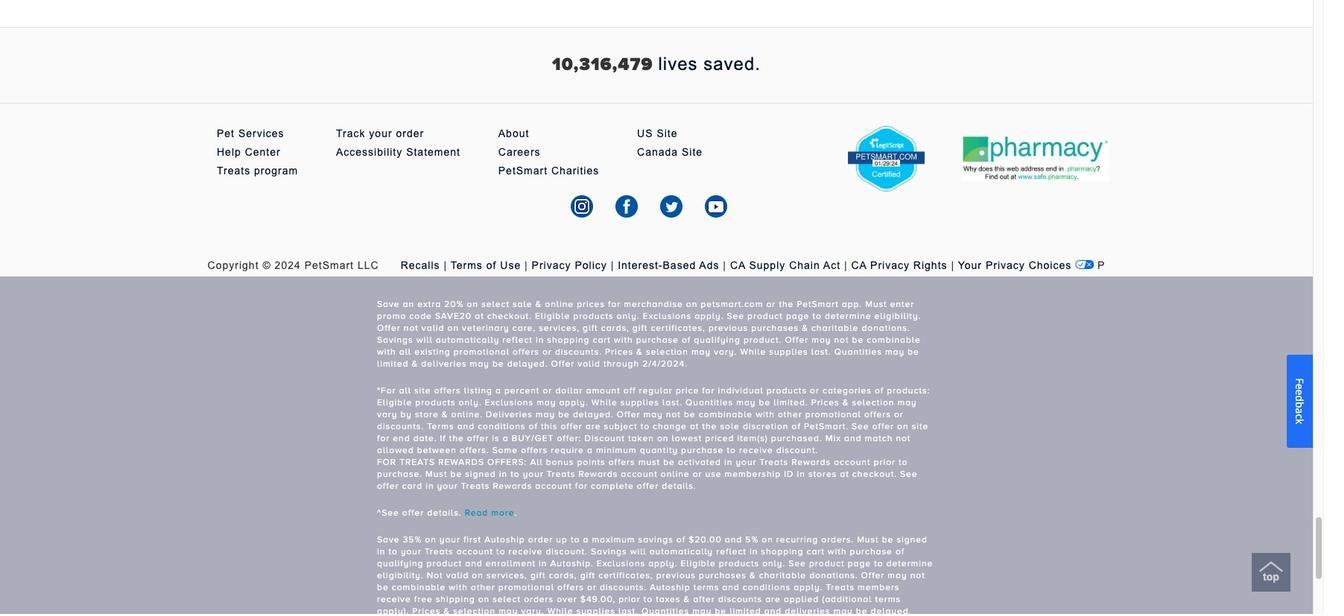 Task type: describe. For each thing, give the bounding box(es) containing it.
an
[[403, 299, 415, 310]]

us
[[637, 127, 653, 139]]

vary. inside save 35% on your first autoship order up to a maximum savings of $20.00 and 5% on recurring orders. must be signed in to your treats account to receive discount. savings will automatically reflect in shopping cart with purchase of qualifying product and enrollment in autoship. exclusions apply. eligible products only. see product page to determine eligibility. not valid on services, gift cards, gift certificates, previous purchases & charitable donations. offer may not be combinable with other promotional offers or discounts. autoship terms and conditions apply. treats members receive free shipping on select orders over $49.00, prior to taxes & after discounts are applied (additional terms apply). prices & selection may vary. while supplies last. quantities may be limited and deliveries may be delayed.
[[521, 606, 545, 614]]

supply
[[750, 259, 786, 271]]

discounts. inside save 35% on your first autoship order up to a maximum savings of $20.00 and 5% on recurring orders. must be signed in to your treats account to receive discount. savings will automatically reflect in shopping cart with purchase of qualifying product and enrollment in autoship. exclusions apply. eligible products only. see product page to determine eligibility. not valid on services, gift cards, gift certificates, previous purchases & charitable donations. offer may not be combinable with other promotional offers or discounts. autoship terms and conditions apply. treats members receive free shipping on select orders over $49.00, prior to taxes & after discounts are applied (additional terms apply). prices & selection may vary. while supplies last. quantities may be limited and deliveries may be delayed.
[[600, 582, 647, 593]]

save an extra 20% on select sale & online prices for merchandise on petsmart.com or the petsmart app. must enter promo code save20 at checkout. eligible products only. exclusions apply. see product page to determine eligibility. offer not valid on veterinary care, services, gift cards, gift certificates, previous purchases & charitable donations. savings will automatically reflect in shopping cart with purchase of qualifying product. offer may not be combinable with all existing promotional offers or discounts. prices & selection may vary. while supplies last. quantities may be limited & deliveries may be delayed. offer valid through 2/4/2024.
[[377, 299, 922, 369]]

offers down minimum
[[609, 457, 636, 468]]

to up taken
[[641, 421, 650, 432]]

gift down autoship.
[[580, 570, 596, 581]]

checkout. inside *for all site offers listing a percent or dollar amount off regular price for individual products or categories of products: eligible products only. exclusions may apply. while supplies last. quantities may be limited. prices & selection may vary by store & online. deliveries may be delayed. offer may not be combinable with other promotional offers or discounts. terms and conditions of this offer are subject to change at the sole discretion of petsmart. see offer on site for end date. if the offer is a buy/get offer: discount taken on lowest priced item(s) purchased. mix and match not allowed between offers. some offers require a minimum quantity purchase to receive discount. for treats rewards offers: all bonus points offers must be activated in your treats rewards account prior to purchase. must be signed in to your treats rewards account online or use membership id in stores at checkout. see offer card in your treats rewards account for complete offer details.
[[853, 469, 897, 480]]

apply. up applied
[[794, 582, 823, 593]]

help
[[217, 146, 241, 158]]

with inside *for all site offers listing a percent or dollar amount off regular price for individual products or categories of products: eligible products only. exclusions may apply. while supplies last. quantities may be limited. prices & selection may vary by store & online. deliveries may be delayed. offer may not be combinable with other promotional offers or discounts. terms and conditions of this offer are subject to change at the sole discretion of petsmart. see offer on site for end date. if the offer is a buy/get offer: discount taken on lowest priced item(s) purchased. mix and match not allowed between offers. some offers require a minimum quantity purchase to receive discount. for treats rewards offers: all bonus points offers must be activated in your treats rewards account prior to purchase. must be signed in to your treats rewards account online or use membership id in stores at checkout. see offer card in your treats rewards account for complete offer details.
[[756, 409, 775, 420]]

allowed
[[377, 445, 414, 456]]

of up "buy/get" at the left bottom
[[529, 421, 538, 432]]

be up change at the bottom
[[684, 409, 696, 420]]

offer up offer:
[[561, 421, 583, 432]]

in down priced
[[725, 457, 733, 468]]

1 vertical spatial at
[[690, 421, 699, 432]]

code
[[410, 311, 432, 322]]

for
[[377, 457, 397, 468]]

with down promo
[[377, 346, 396, 358]]

a right the is
[[503, 433, 509, 444]]

care,
[[513, 323, 536, 334]]

offers:
[[488, 457, 527, 468]]

savings
[[639, 534, 674, 545]]

and down first
[[465, 558, 483, 569]]

recurring
[[777, 534, 819, 545]]

in right the id
[[797, 469, 806, 480]]

save for save an extra 20% on select sale & online prices for merchandise on petsmart.com or the petsmart app. must enter promo code save20 at checkout. eligible products only. exclusions apply. see product page to determine eligibility. offer not valid on veterinary care, services, gift cards, gift certificates, previous purchases & charitable donations. savings will automatically reflect in shopping cart with purchase of qualifying product. offer may not be combinable with all existing promotional offers or discounts. prices & selection may vary. while supplies last. quantities may be limited & deliveries may be delayed. offer valid through 2/4/2024.
[[377, 299, 400, 310]]

& down 'chain'
[[802, 323, 809, 334]]

1 | from the left
[[444, 259, 447, 271]]

recalls
[[401, 259, 440, 271]]

gift down merchandise
[[633, 323, 648, 334]]

to inside save an extra 20% on select sale & online prices for merchandise on petsmart.com or the petsmart app. must enter promo code save20 at checkout. eligible products only. exclusions apply. see product page to determine eligibility. offer not valid on veterinary care, services, gift cards, gift certificates, previous purchases & charitable donations. savings will automatically reflect in shopping cart with purchase of qualifying product. offer may not be combinable with all existing promotional offers or discounts. prices & selection may vary. while supplies last. quantities may be limited & deliveries may be delayed. offer valid through 2/4/2024.
[[813, 311, 822, 322]]

discount. inside *for all site offers listing a percent or dollar amount off regular price for individual products or categories of products: eligible products only. exclusions may apply. while supplies last. quantities may be limited. prices & selection may vary by store & online. deliveries may be delayed. offer may not be combinable with other promotional offers or discounts. terms and conditions of this offer are subject to change at the sole discretion of petsmart. see offer on site for end date. if the offer is a buy/get offer: discount taken on lowest priced item(s) purchased. mix and match not allowed between offers. some offers require a minimum quantity purchase to receive discount. for treats rewards offers: all bonus points offers must be activated in your treats rewards account prior to purchase. must be signed in to your treats rewards account online or use membership id in stores at checkout. see offer card in your treats rewards account for complete offer details.
[[777, 445, 819, 456]]

to down offers:
[[511, 469, 520, 480]]

& down categories
[[843, 397, 849, 408]]

end
[[393, 433, 410, 444]]

in down offers:
[[499, 469, 508, 480]]

combinable inside *for all site offers listing a percent or dollar amount off regular price for individual products or categories of products: eligible products only. exclusions may apply. while supplies last. quantities may be limited. prices & selection may vary by store & online. deliveries may be delayed. offer may not be combinable with other promotional offers or discounts. terms and conditions of this offer are subject to change at the sole discretion of petsmart. see offer on site for end date. if the offer is a buy/get offer: discount taken on lowest priced item(s) purchased. mix and match not allowed between offers. some offers require a minimum quantity purchase to receive discount. for treats rewards offers: all bonus points offers must be activated in your treats rewards account prior to purchase. must be signed in to your treats rewards account online or use membership id in stores at checkout. see offer card in your treats rewards account for complete offer details.
[[699, 409, 753, 420]]

must inside save an extra 20% on select sale & online prices for merchandise on petsmart.com or the petsmart app. must enter promo code save20 at checkout. eligible products only. exclusions apply. see product page to determine eligibility. offer not valid on veterinary care, services, gift cards, gift certificates, previous purchases & charitable donations. savings will automatically reflect in shopping cart with purchase of qualifying product. offer may not be combinable with all existing promotional offers or discounts. prices & selection may vary. while supplies last. quantities may be limited & deliveries may be delayed. offer valid through 2/4/2024.
[[866, 299, 888, 310]]

or inside save 35% on your first autoship order up to a maximum savings of $20.00 and 5% on recurring orders. must be signed in to your treats account to receive discount. savings will automatically reflect in shopping cart with purchase of qualifying product and enrollment in autoship. exclusions apply. eligible products only. see product page to determine eligibility. not valid on services, gift cards, gift certificates, previous purchases & charitable donations. offer may not be combinable with other promotional offers or discounts. autoship terms and conditions apply. treats members receive free shipping on select orders over $49.00, prior to taxes & after discounts are applied (additional terms apply). prices & selection may vary. while supplies last. quantities may be limited and deliveries may be delayed.
[[587, 582, 597, 593]]

points
[[577, 457, 606, 468]]

instagram icon image
[[567, 191, 597, 221]]

twitter icon image
[[657, 191, 687, 221]]

and down 'recurring'
[[765, 606, 782, 614]]

0 horizontal spatial site
[[414, 385, 431, 396]]

sole
[[720, 421, 740, 432]]

card
[[402, 481, 423, 492]]

2 vertical spatial at
[[840, 469, 850, 480]]

see inside save an extra 20% on select sale & online prices for merchandise on petsmart.com or the petsmart app. must enter promo code save20 at checkout. eligible products only. exclusions apply. see product page to determine eligibility. offer not valid on veterinary care, services, gift cards, gift certificates, previous purchases & charitable donations. savings will automatically reflect in shopping cart with purchase of qualifying product. offer may not be combinable with all existing promotional offers or discounts. prices & selection may vary. while supplies last. quantities may be limited & deliveries may be delayed. offer valid through 2/4/2024.
[[727, 311, 745, 322]]

to up 'members'
[[875, 558, 884, 569]]

eligibility. inside save 35% on your first autoship order up to a maximum savings of $20.00 and 5% on recurring orders. must be signed in to your treats account to receive discount. savings will automatically reflect in shopping cart with purchase of qualifying product and enrollment in autoship. exclusions apply. eligible products only. see product page to determine eligibility. not valid on services, gift cards, gift certificates, previous purchases & charitable donations. offer may not be combinable with other promotional offers or discounts. autoship terms and conditions apply. treats members receive free shipping on select orders over $49.00, prior to taxes & after discounts are applied (additional terms apply). prices & selection may vary. while supplies last. quantities may be limited and deliveries may be delayed.
[[377, 570, 424, 581]]

treats inside 'pet services help center treats program'
[[217, 164, 251, 176]]

will inside save 35% on your first autoship order up to a maximum savings of $20.00 and 5% on recurring orders. must be signed in to your treats account to receive discount. savings will automatically reflect in shopping cart with purchase of qualifying product and enrollment in autoship. exclusions apply. eligible products only. see product page to determine eligibility. not valid on services, gift cards, gift certificates, previous purchases & charitable donations. offer may not be combinable with other promotional offers or discounts. autoship terms and conditions apply. treats members receive free shipping on select orders over $49.00, prior to taxes & after discounts are applied (additional terms apply). prices & selection may vary. while supplies last. quantities may be limited and deliveries may be delayed.
[[630, 546, 647, 557]]

quantity
[[640, 445, 678, 456]]

to up enrollment
[[497, 546, 506, 557]]

on right shipping
[[478, 594, 490, 605]]

offer down promo
[[377, 323, 401, 334]]

change
[[653, 421, 687, 432]]

through
[[604, 358, 640, 369]]

other inside *for all site offers listing a percent or dollar amount off regular price for individual products or categories of products: eligible products only. exclusions may apply. while supplies last. quantities may be limited. prices & selection may vary by store & online. deliveries may be delayed. offer may not be combinable with other promotional offers or discounts. terms and conditions of this offer are subject to change at the sole discretion of petsmart. see offer on site for end date. if the offer is a buy/get offer: discount taken on lowest priced item(s) purchased. mix and match not allowed between offers. some offers require a minimum quantity purchase to receive discount. for treats rewards offers: all bonus points offers must be activated in your treats rewards account prior to purchase. must be signed in to your treats rewards account online or use membership id in stores at checkout. see offer card in your treats rewards account for complete offer details.
[[778, 409, 803, 420]]

terms inside *for all site offers listing a percent or dollar amount off regular price for individual products or categories of products: eligible products only. exclusions may apply. while supplies last. quantities may be limited. prices & selection may vary by store & online. deliveries may be delayed. offer may not be combinable with other promotional offers or discounts. terms and conditions of this offer are subject to change at the sole discretion of petsmart. see offer on site for end date. if the offer is a buy/get offer: discount taken on lowest priced item(s) purchased. mix and match not allowed between offers. some offers require a minimum quantity purchase to receive discount. for treats rewards offers: all bonus points offers must be activated in your treats rewards account prior to purchase. must be signed in to your treats rewards account online or use membership id in stores at checkout. see offer card in your treats rewards account for complete offer details.
[[427, 421, 454, 432]]

3 privacy from the left
[[986, 259, 1026, 271]]

in down ^see
[[377, 546, 386, 557]]

selection inside save 35% on your first autoship order up to a maximum savings of $20.00 and 5% on recurring orders. must be signed in to your treats account to receive discount. savings will automatically reflect in shopping cart with purchase of qualifying product and enrollment in autoship. exclusions apply. eligible products only. see product page to determine eligibility. not valid on services, gift cards, gift certificates, previous purchases & charitable donations. offer may not be combinable with other promotional offers or discounts. autoship terms and conditions apply. treats members receive free shipping on select orders over $49.00, prior to taxes & after discounts are applied (additional terms apply). prices & selection may vary. while supplies last. quantities may be limited and deliveries may be delayed.
[[453, 606, 496, 614]]

be down dollar
[[558, 409, 570, 420]]

merchandise
[[624, 299, 683, 310]]

purchase inside *for all site offers listing a percent or dollar amount off regular price for individual products or categories of products: eligible products only. exclusions may apply. while supplies last. quantities may be limited. prices & selection may vary by store & online. deliveries may be delayed. offer may not be combinable with other promotional offers or discounts. terms and conditions of this offer are subject to change at the sole discretion of petsmart. see offer on site for end date. if the offer is a buy/get offer: discount taken on lowest priced item(s) purchased. mix and match not allowed between offers. some offers require a minimum quantity purchase to receive discount. for treats rewards offers: all bonus points offers must be activated in your treats rewards account prior to purchase. must be signed in to your treats rewards account online or use membership id in stores at checkout. see offer card in your treats rewards account for complete offer details.
[[681, 445, 724, 456]]

discounts. inside *for all site offers listing a percent or dollar amount off regular price for individual products or categories of products: eligible products only. exclusions may apply. while supplies last. quantities may be limited. prices & selection may vary by store & online. deliveries may be delayed. offer may not be combinable with other promotional offers or discounts. terms and conditions of this offer are subject to change at the sole discretion of petsmart. see offer on site for end date. if the offer is a buy/get offer: discount taken on lowest priced item(s) purchased. mix and match not allowed between offers. some offers require a minimum quantity purchase to receive discount. for treats rewards offers: all bonus points offers must be activated in your treats rewards account prior to purchase. must be signed in to your treats rewards account online or use membership id in stores at checkout. see offer card in your treats rewards account for complete offer details.
[[377, 421, 424, 432]]

use
[[500, 259, 521, 271]]

copyright © 2024 petsmart llc
[[208, 259, 379, 271]]

vary. inside save an extra 20% on select sale & online prices for merchandise on petsmart.com or the petsmart app. must enter promo code save20 at checkout. eligible products only. exclusions apply. see product page to determine eligibility. offer not valid on veterinary care, services, gift cards, gift certificates, previous purchases & charitable donations. savings will automatically reflect in shopping cart with purchase of qualifying product. offer may not be combinable with all existing promotional offers or discounts. prices & selection may vary. while supplies last. quantities may be limited & deliveries may be delayed. offer valid through 2/4/2024.
[[714, 346, 737, 358]]

must inside save 35% on your first autoship order up to a maximum savings of $20.00 and 5% on recurring orders. must be signed in to your treats account to receive discount. savings will automatically reflect in shopping cart with purchase of qualifying product and enrollment in autoship. exclusions apply. eligible products only. see product page to determine eligibility. not valid on services, gift cards, gift certificates, previous purchases & charitable donations. offer may not be combinable with other promotional offers or discounts. autoship terms and conditions apply. treats members receive free shipping on select orders over $49.00, prior to taxes & after discounts are applied (additional terms apply). prices & selection may vary. while supplies last. quantities may be limited and deliveries may be delayed.
[[857, 534, 879, 545]]

last. inside *for all site offers listing a percent or dollar amount off regular price for individual products or categories of products: eligible products only. exclusions may apply. while supplies last. quantities may be limited. prices & selection may vary by store & online. deliveries may be delayed. offer may not be combinable with other promotional offers or discounts. terms and conditions of this offer are subject to change at the sole discretion of petsmart. see offer on site for end date. if the offer is a buy/get offer: discount taken on lowest priced item(s) purchased. mix and match not allowed between offers. some offers require a minimum quantity purchase to receive discount. for treats rewards offers: all bonus points offers must be activated in your treats rewards account prior to purchase. must be signed in to your treats rewards account online or use membership id in stores at checkout. see offer card in your treats rewards account for complete offer details.
[[663, 397, 683, 408]]

select inside save 35% on your first autoship order up to a maximum savings of $20.00 and 5% on recurring orders. must be signed in to your treats account to receive discount. savings will automatically reflect in shopping cart with purchase of qualifying product and enrollment in autoship. exclusions apply. eligible products only. see product page to determine eligibility. not valid on services, gift cards, gift certificates, previous purchases & charitable donations. offer may not be combinable with other promotional offers or discounts. autoship terms and conditions apply. treats members receive free shipping on select orders over $49.00, prior to taxes & after discounts are applied (additional terms apply). prices & selection may vary. while supplies last. quantities may be limited and deliveries may be delayed.
[[493, 594, 521, 605]]

of up purchased.
[[792, 421, 801, 432]]

determine inside save an extra 20% on select sale & online prices for merchandise on petsmart.com or the petsmart app. must enter promo code save20 at checkout. eligible products only. exclusions apply. see product page to determine eligibility. offer not valid on veterinary care, services, gift cards, gift certificates, previous purchases & charitable donations. savings will automatically reflect in shopping cart with purchase of qualifying product. offer may not be combinable with all existing promotional offers or discounts. prices & selection may vary. while supplies last. quantities may be limited & deliveries may be delayed. offer valid through 2/4/2024.
[[825, 311, 872, 322]]

on down products:
[[898, 421, 909, 432]]

lives
[[659, 54, 698, 74]]

1 ca from the left
[[730, 259, 746, 271]]

2 vertical spatial rewards
[[493, 481, 532, 492]]

limited inside save 35% on your first autoship order up to a maximum savings of $20.00 and 5% on recurring orders. must be signed in to your treats account to receive discount. savings will automatically reflect in shopping cart with purchase of qualifying product and enrollment in autoship. exclusions apply. eligible products only. see product page to determine eligibility. not valid on services, gift cards, gift certificates, previous purchases & charitable donations. offer may not be combinable with other promotional offers or discounts. autoship terms and conditions apply. treats members receive free shipping on select orders over $49.00, prior to taxes & after discounts are applied (additional terms apply). prices & selection may vary. while supplies last. quantities may be limited and deliveries may be delayed.
[[730, 606, 762, 614]]

treats up "read" on the bottom left
[[461, 481, 490, 492]]

chain
[[790, 259, 821, 271]]

id
[[784, 469, 794, 480]]

on down save20
[[448, 323, 459, 334]]

at inside save an extra 20% on select sale & online prices for merchandise on petsmart.com or the petsmart app. must enter promo code save20 at checkout. eligible products only. exclusions apply. see product page to determine eligibility. offer not valid on veterinary care, services, gift cards, gift certificates, previous purchases & charitable donations. savings will automatically reflect in shopping cart with purchase of qualifying product. offer may not be combinable with all existing promotional offers or discounts. prices & selection may vary. while supplies last. quantities may be limited & deliveries may be delayed. offer valid through 2/4/2024.
[[475, 311, 484, 322]]

valid inside save 35% on your first autoship order up to a maximum savings of $20.00 and 5% on recurring orders. must be signed in to your treats account to receive discount. savings will automatically reflect in shopping cart with purchase of qualifying product and enrollment in autoship. exclusions apply. eligible products only. see product page to determine eligibility. not valid on services, gift cards, gift certificates, previous purchases & charitable donations. offer may not be combinable with other promotional offers or discounts. autoship terms and conditions apply. treats members receive free shipping on select orders over $49.00, prior to taxes & after discounts are applied (additional terms apply). prices & selection may vary. while supplies last. quantities may be limited and deliveries may be delayed.
[[446, 570, 469, 581]]

products:
[[887, 385, 931, 396]]

price
[[676, 385, 699, 396]]

product inside save an extra 20% on select sale & online prices for merchandise on petsmart.com or the petsmart app. must enter promo code save20 at checkout. eligible products only. exclusions apply. see product page to determine eligibility. offer not valid on veterinary care, services, gift cards, gift certificates, previous purchases & charitable donations. savings will automatically reflect in shopping cart with purchase of qualifying product. offer may not be combinable with all existing promotional offers or discounts. prices & selection may vary. while supplies last. quantities may be limited & deliveries may be delayed. offer valid through 2/4/2024.
[[748, 311, 783, 322]]

to down products:
[[899, 457, 908, 468]]

existing
[[415, 346, 451, 358]]

your down all
[[523, 469, 544, 480]]

signed inside save 35% on your first autoship order up to a maximum savings of $20.00 and 5% on recurring orders. must be signed in to your treats account to receive discount. savings will automatically reflect in shopping cart with purchase of qualifying product and enrollment in autoship. exclusions apply. eligible products only. see product page to determine eligibility. not valid on services, gift cards, gift certificates, previous purchases & charitable donations. offer may not be combinable with other promotional offers or discounts. autoship terms and conditions apply. treats members receive free shipping on select orders over $49.00, prior to taxes & after discounts are applied (additional terms apply). prices & selection may vary. while supplies last. quantities may be limited and deliveries may be delayed.
[[897, 534, 928, 545]]

discretion
[[743, 421, 789, 432]]

donations. inside save 35% on your first autoship order up to a maximum savings of $20.00 and 5% on recurring orders. must be signed in to your treats account to receive discount. savings will automatically reflect in shopping cart with purchase of qualifying product and enrollment in autoship. exclusions apply. eligible products only. see product page to determine eligibility. not valid on services, gift cards, gift certificates, previous purchases & charitable donations. offer may not be combinable with other promotional offers or discounts. autoship terms and conditions apply. treats members receive free shipping on select orders over $49.00, prior to taxes & after discounts are applied (additional terms apply). prices & selection may vary. while supplies last. quantities may be limited and deliveries may be delayed.
[[810, 570, 858, 581]]

on right 35%
[[425, 534, 437, 545]]

0 vertical spatial terms
[[451, 259, 483, 271]]

& right store
[[442, 409, 448, 420]]

listing
[[464, 385, 493, 396]]

be down after
[[715, 606, 727, 614]]

facebook icon image
[[612, 191, 642, 221]]

purchase inside save 35% on your first autoship order up to a maximum savings of $20.00 and 5% on recurring orders. must be signed in to your treats account to receive discount. savings will automatically reflect in shopping cart with purchase of qualifying product and enrollment in autoship. exclusions apply. eligible products only. see product page to determine eligibility. not valid on services, gift cards, gift certificates, previous purchases & charitable donations. offer may not be combinable with other promotional offers or discounts. autoship terms and conditions apply. treats members receive free shipping on select orders over $49.00, prior to taxes & after discounts are applied (additional terms apply). prices & selection may vary. while supplies last. quantities may be limited and deliveries may be delayed.
[[850, 546, 893, 557]]

savings inside save an extra 20% on select sale & online prices for merchandise on petsmart.com or the petsmart app. must enter promo code save20 at checkout. eligible products only. exclusions apply. see product page to determine eligibility. offer not valid on veterinary care, services, gift cards, gift certificates, previous purchases & charitable donations. savings will automatically reflect in shopping cart with purchase of qualifying product. offer may not be combinable with all existing promotional offers or discounts. prices & selection may vary. while supplies last. quantities may be limited & deliveries may be delayed. offer valid through 2/4/2024.
[[377, 334, 413, 346]]

app.
[[842, 299, 863, 310]]

promotional inside *for all site offers listing a percent or dollar amount off regular price for individual products or categories of products: eligible products only. exclusions may apply. while supplies last. quantities may be limited. prices & selection may vary by store & online. deliveries may be delayed. offer may not be combinable with other promotional offers or discounts. terms and conditions of this offer are subject to change at the sole discretion of petsmart. see offer on site for end date. if the offer is a buy/get offer: discount taken on lowest priced item(s) purchased. mix and match not allowed between offers. some offers require a minimum quantity purchase to receive discount. for treats rewards offers: all bonus points offers must be activated in your treats rewards account prior to purchase. must be signed in to your treats rewards account online or use membership id in stores at checkout. see offer card in your treats rewards account for complete offer details.
[[806, 409, 862, 420]]

charitable inside save 35% on your first autoship order up to a maximum savings of $20.00 and 5% on recurring orders. must be signed in to your treats account to receive discount. savings will automatically reflect in shopping cart with purchase of qualifying product and enrollment in autoship. exclusions apply. eligible products only. see product page to determine eligibility. not valid on services, gift cards, gift certificates, previous purchases & charitable donations. offer may not be combinable with other promotional offers or discounts. autoship terms and conditions apply. treats members receive free shipping on select orders over $49.00, prior to taxes & after discounts are applied (additional terms apply). prices & selection may vary. while supplies last. quantities may be limited and deliveries may be delayed.
[[759, 570, 807, 581]]

qualifying inside save 35% on your first autoship order up to a maximum savings of $20.00 and 5% on recurring orders. must be signed in to your treats account to receive discount. savings will automatically reflect in shopping cart with purchase of qualifying product and enrollment in autoship. exclusions apply. eligible products only. see product page to determine eligibility. not valid on services, gift cards, gift certificates, previous purchases & charitable donations. offer may not be combinable with other promotional offers or discounts. autoship terms and conditions apply. treats members receive free shipping on select orders over $49.00, prior to taxes & after discounts are applied (additional terms apply). prices & selection may vary. while supplies last. quantities may be limited and deliveries may be delayed.
[[377, 558, 424, 569]]

petsmart.com
[[701, 299, 764, 310]]

10,316,479 lives saved.
[[552, 54, 761, 78]]

*for
[[377, 385, 396, 396]]

taxes
[[656, 594, 681, 605]]

offer down purchase.
[[377, 481, 399, 492]]

your left first
[[440, 534, 461, 545]]

1 vertical spatial autoship
[[650, 582, 691, 593]]

use
[[706, 469, 722, 480]]

for up allowed
[[377, 433, 390, 444]]

pet services help center treats program
[[217, 127, 298, 176]]

2 horizontal spatial product
[[809, 558, 845, 569]]

and left 5%
[[725, 534, 743, 545]]

gift up orders
[[531, 570, 546, 581]]

legitscript approved image
[[848, 126, 925, 191]]

charitable inside save an extra 20% on select sale & online prices for merchandise on petsmart.com or the petsmart app. must enter promo code save20 at checkout. eligible products only. exclusions apply. see product page to determine eligibility. offer not valid on veterinary care, services, gift cards, gift certificates, previous purchases & charitable donations. savings will automatically reflect in shopping cart with purchase of qualifying product. offer may not be combinable with all existing promotional offers or discounts. prices & selection may vary. while supplies last. quantities may be limited & deliveries may be delayed. offer valid through 2/4/2024.
[[812, 323, 859, 334]]

on up shipping
[[472, 570, 484, 581]]

1 vertical spatial rewards
[[579, 469, 618, 480]]

be down quantity
[[664, 457, 675, 468]]

rewards
[[438, 457, 484, 468]]

offer inside *for all site offers listing a percent or dollar amount off regular price for individual products or categories of products: eligible products only. exclusions may apply. while supplies last. quantities may be limited. prices & selection may vary by store & online. deliveries may be delayed. offer may not be combinable with other promotional offers or discounts. terms and conditions of this offer are subject to change at the sole discretion of petsmart. see offer on site for end date. if the offer is a buy/get offer: discount taken on lowest priced item(s) purchased. mix and match not allowed between offers. some offers require a minimum quantity purchase to receive discount. for treats rewards offers: all bonus points offers must be activated in your treats rewards account prior to purchase. must be signed in to your treats rewards account online or use membership id in stores at checkout. see offer card in your treats rewards account for complete offer details.
[[617, 409, 641, 420]]

0 vertical spatial autoship
[[485, 534, 525, 545]]

for down points
[[575, 481, 588, 492]]

purchases inside save an extra 20% on select sale & online prices for merchandise on petsmart.com or the petsmart app. must enter promo code save20 at checkout. eligible products only. exclusions apply. see product page to determine eligibility. offer not valid on veterinary care, services, gift cards, gift certificates, previous purchases & charitable donations. savings will automatically reflect in shopping cart with purchase of qualifying product. offer may not be combinable with all existing promotional offers or discounts. prices & selection may vary. while supplies last. quantities may be limited & deliveries may be delayed. offer valid through 2/4/2024.
[[752, 323, 799, 334]]

purchase.
[[377, 469, 423, 480]]

sale
[[513, 299, 533, 310]]

offer up dollar
[[551, 358, 575, 369]]

read more link
[[465, 507, 515, 519]]

percent
[[505, 385, 540, 396]]

promotional inside save 35% on your first autoship order up to a maximum savings of $20.00 and 5% on recurring orders. must be signed in to your treats account to receive discount. savings will automatically reflect in shopping cart with purchase of qualifying product and enrollment in autoship. exclusions apply. eligible products only. see product page to determine eligibility. not valid on services, gift cards, gift certificates, previous purchases & charitable donations. offer may not be combinable with other promotional offers or discounts. autoship terms and conditions apply. treats members receive free shipping on select orders over $49.00, prior to taxes & after discounts are applied (additional terms apply). prices & selection may vary. while supplies last. quantities may be limited and deliveries may be delayed.
[[499, 582, 555, 593]]

delayed. inside save 35% on your first autoship order up to a maximum savings of $20.00 and 5% on recurring orders. must be signed in to your treats account to receive discount. savings will automatically reflect in shopping cart with purchase of qualifying product and enrollment in autoship. exclusions apply. eligible products only. see product page to determine eligibility. not valid on services, gift cards, gift certificates, previous purchases & charitable donations. offer may not be combinable with other promotional offers or discounts. autoship terms and conditions apply. treats members receive free shipping on select orders over $49.00, prior to taxes & after discounts are applied (additional terms apply). prices & selection may vary. while supplies last. quantities may be limited and deliveries may be delayed.
[[871, 606, 912, 614]]

exclusions inside save an extra 20% on select sale & online prices for merchandise on petsmart.com or the petsmart app. must enter promo code save20 at checkout. eligible products only. exclusions apply. see product page to determine eligibility. offer not valid on veterinary care, services, gift cards, gift certificates, previous purchases & charitable donations. savings will automatically reflect in shopping cart with purchase of qualifying product. offer may not be combinable with all existing promotional offers or discounts. prices & selection may vary. while supplies last. quantities may be limited & deliveries may be delayed. offer valid through 2/4/2024.
[[643, 311, 692, 322]]

0 horizontal spatial receive
[[377, 594, 411, 605]]

.
[[515, 507, 517, 519]]

of up 'members'
[[896, 546, 905, 557]]

cart inside save an extra 20% on select sale & online prices for merchandise on petsmart.com or the petsmart app. must enter promo code save20 at checkout. eligible products only. exclusions apply. see product page to determine eligibility. offer not valid on veterinary care, services, gift cards, gift certificates, previous purchases & charitable donations. savings will automatically reflect in shopping cart with purchase of qualifying product. offer may not be combinable with all existing promotional offers or discounts. prices & selection may vary. while supplies last. quantities may be limited & deliveries may be delayed. offer valid through 2/4/2024.
[[593, 334, 611, 346]]

petsmart inside save an extra 20% on select sale & online prices for merchandise on petsmart.com or the petsmart app. must enter promo code save20 at checkout. eligible products only. exclusions apply. see product page to determine eligibility. offer not valid on veterinary care, services, gift cards, gift certificates, previous purchases & charitable donations. savings will automatically reflect in shopping cart with purchase of qualifying product. offer may not be combinable with all existing promotional offers or discounts. prices & selection may vary. while supplies last. quantities may be limited & deliveries may be delayed. offer valid through 2/4/2024.
[[797, 299, 839, 310]]

1 e from the top
[[1293, 384, 1308, 389]]

2024
[[275, 259, 301, 271]]

f
[[1293, 378, 1308, 384]]

determine inside save 35% on your first autoship order up to a maximum savings of $20.00 and 5% on recurring orders. must be signed in to your treats account to receive discount. savings will automatically reflect in shopping cart with purchase of qualifying product and enrollment in autoship. exclusions apply. eligible products only. see product page to determine eligibility. not valid on services, gift cards, gift certificates, previous purchases & charitable donations. offer may not be combinable with other promotional offers or discounts. autoship terms and conditions apply. treats members receive free shipping on select orders over $49.00, prior to taxes & after discounts are applied (additional terms apply). prices & selection may vary. while supplies last. quantities may be limited and deliveries may be delayed.
[[887, 558, 934, 569]]

account down must
[[621, 469, 658, 480]]

offer right ^see
[[402, 507, 424, 519]]

0 horizontal spatial product
[[427, 558, 462, 569]]

with down orders.
[[828, 546, 847, 557]]

a up points
[[587, 445, 593, 456]]

save 35% on your first autoship order up to a maximum savings of $20.00 and 5% on recurring orders. must be signed in to your treats account to receive discount. savings will automatically reflect in shopping cart with purchase of qualifying product and enrollment in autoship. exclusions apply. eligible products only. see product page to determine eligibility. not valid on services, gift cards, gift certificates, previous purchases & charitable donations. offer may not be combinable with other promotional offers or discounts. autoship terms and conditions apply. treats members receive free shipping on select orders over $49.00, prior to taxes & after discounts are applied (additional terms apply). prices & selection may vary. while supplies last. quantities may be limited and deliveries may be delayed.
[[377, 534, 934, 614]]

of left products:
[[875, 385, 884, 396]]

0 vertical spatial terms
[[694, 582, 720, 593]]

page inside save an extra 20% on select sale & online prices for merchandise on petsmart.com or the petsmart app. must enter promo code save20 at checkout. eligible products only. exclusions apply. see product page to determine eligibility. offer not valid on veterinary care, services, gift cards, gift certificates, previous purchases & charitable donations. savings will automatically reflect in shopping cart with purchase of qualifying product. offer may not be combinable with all existing promotional offers or discounts. prices & selection may vary. while supplies last. quantities may be limited & deliveries may be delayed. offer valid through 2/4/2024.
[[786, 311, 810, 322]]

apply. down savings
[[649, 558, 678, 569]]

to left taxes
[[644, 594, 653, 605]]

be down (additional
[[856, 606, 868, 614]]

all
[[530, 457, 543, 468]]

complete
[[591, 481, 634, 492]]

2 horizontal spatial valid
[[578, 358, 601, 369]]

0 horizontal spatial valid
[[422, 323, 445, 334]]

for inside save an extra 20% on select sale & online prices for merchandise on petsmart.com or the petsmart app. must enter promo code save20 at checkout. eligible products only. exclusions apply. see product page to determine eligibility. offer not valid on veterinary care, services, gift cards, gift certificates, previous purchases & charitable donations. savings will automatically reflect in shopping cart with purchase of qualifying product. offer may not be combinable with all existing promotional offers or discounts. prices & selection may vary. while supplies last. quantities may be limited & deliveries may be delayed. offer valid through 2/4/2024.
[[608, 299, 621, 310]]

treats up not
[[425, 546, 454, 557]]

previous inside save an extra 20% on select sale & online prices for merchandise on petsmart.com or the petsmart app. must enter promo code save20 at checkout. eligible products only. exclusions apply. see product page to determine eligibility. offer not valid on veterinary care, services, gift cards, gift certificates, previous purchases & charitable donations. savings will automatically reflect in shopping cart with purchase of qualifying product. offer may not be combinable with all existing promotional offers or discounts. prices & selection may vary. while supplies last. quantities may be limited & deliveries may be delayed. offer valid through 2/4/2024.
[[709, 323, 749, 334]]

p
[[1098, 259, 1106, 271]]

quantities inside *for all site offers listing a percent or dollar amount off regular price for individual products or categories of products: eligible products only. exclusions may apply. while supplies last. quantities may be limited. prices & selection may vary by store & online. deliveries may be delayed. offer may not be combinable with other promotional offers or discounts. terms and conditions of this offer are subject to change at the sole discretion of petsmart. see offer on site for end date. if the offer is a buy/get offer: discount taken on lowest priced item(s) purchased. mix and match not allowed between offers. some offers require a minimum quantity purchase to receive discount. for treats rewards offers: all bonus points offers must be activated in your treats rewards account prior to purchase. must be signed in to your treats rewards account online or use membership id in stores at checkout. see offer card in your treats rewards account for complete offer details.
[[686, 397, 734, 408]]

1 vertical spatial the
[[703, 421, 717, 432]]

be down veterinary
[[493, 358, 504, 369]]

on up quantity
[[657, 433, 669, 444]]

and down online.
[[457, 421, 475, 432]]

to down ^see
[[389, 546, 398, 557]]

offers.
[[460, 445, 489, 456]]

deliveries
[[486, 409, 533, 420]]

in left autoship.
[[539, 558, 547, 569]]

track your order link
[[336, 126, 461, 141]]

offer up offers.
[[467, 433, 489, 444]]

offer up match
[[873, 421, 895, 432]]

with up the through
[[614, 334, 633, 346]]

program
[[254, 164, 298, 176]]

track
[[336, 127, 366, 139]]

2 | from the left
[[525, 259, 528, 271]]

treats down the bonus
[[547, 469, 576, 480]]

subject
[[604, 421, 638, 432]]

0 horizontal spatial the
[[449, 433, 464, 444]]

& down existing
[[412, 358, 418, 369]]

offers down "buy/get" at the left bottom
[[521, 445, 548, 456]]

canada
[[637, 146, 678, 158]]

account down the mix
[[834, 457, 871, 468]]

offer right product.
[[785, 334, 809, 346]]

on right 20%
[[467, 299, 479, 310]]

while inside save 35% on your first autoship order up to a maximum savings of $20.00 and 5% on recurring orders. must be signed in to your treats account to receive discount. savings will automatically reflect in shopping cart with purchase of qualifying product and enrollment in autoship. exclusions apply. eligible products only. see product page to determine eligibility. not valid on services, gift cards, gift certificates, previous purchases & charitable donations. offer may not be combinable with other promotional offers or discounts. autoship terms and conditions apply. treats members receive free shipping on select orders over $49.00, prior to taxes & after discounts are applied (additional terms apply). prices & selection may vary. while supplies last. quantities may be limited and deliveries may be delayed.
[[548, 606, 574, 614]]

& right the sale
[[536, 299, 542, 310]]

shopping inside save 35% on your first autoship order up to a maximum savings of $20.00 and 5% on recurring orders. must be signed in to your treats account to receive discount. savings will automatically reflect in shopping cart with purchase of qualifying product and enrollment in autoship. exclusions apply. eligible products only. see product page to determine eligibility. not valid on services, gift cards, gift certificates, previous purchases & charitable donations. offer may not be combinable with other promotional offers or discounts. autoship terms and conditions apply. treats members receive free shipping on select orders over $49.00, prior to taxes & after discounts are applied (additional terms apply). prices & selection may vary. while supplies last. quantities may be limited and deliveries may be delayed.
[[761, 546, 804, 557]]

promotional inside save an extra 20% on select sale & online prices for merchandise on petsmart.com or the petsmart app. must enter promo code save20 at checkout. eligible products only. exclusions apply. see product page to determine eligibility. offer not valid on veterinary care, services, gift cards, gift certificates, previous purchases & charitable donations. savings will automatically reflect in shopping cart with purchase of qualifying product. offer may not be combinable with all existing promotional offers or discounts. prices & selection may vary. while supplies last. quantities may be limited & deliveries may be delayed. offer valid through 2/4/2024.
[[454, 346, 510, 358]]

1 vertical spatial site
[[682, 146, 703, 158]]

order inside save 35% on your first autoship order up to a maximum savings of $20.00 and 5% on recurring orders. must be signed in to your treats account to receive discount. savings will automatically reflect in shopping cart with purchase of qualifying product and enrollment in autoship. exclusions apply. eligible products only. see product page to determine eligibility. not valid on services, gift cards, gift certificates, previous purchases & charitable donations. offer may not be combinable with other promotional offers or discounts. autoship terms and conditions apply. treats members receive free shipping on select orders over $49.00, prior to taxes & after discounts are applied (additional terms apply). prices & selection may vary. while supplies last. quantities may be limited and deliveries may be delayed.
[[528, 534, 553, 545]]

bonus
[[546, 457, 574, 468]]

purchased.
[[771, 433, 823, 444]]

and right the mix
[[845, 433, 862, 444]]

checkout. inside save an extra 20% on select sale & online prices for merchandise on petsmart.com or the petsmart app. must enter promo code save20 at checkout. eligible products only. exclusions apply. see product page to determine eligibility. offer not valid on veterinary care, services, gift cards, gift certificates, previous purchases & charitable donations. savings will automatically reflect in shopping cart with purchase of qualifying product. offer may not be combinable with all existing promotional offers or discounts. prices & selection may vary. while supplies last. quantities may be limited & deliveries may be delayed. offer valid through 2/4/2024.
[[487, 311, 532, 322]]

your up ^see offer details. read more .
[[437, 481, 458, 492]]

to right up
[[571, 534, 580, 545]]

to down priced
[[727, 445, 736, 456]]

d
[[1293, 395, 1308, 402]]

account down the bonus
[[535, 481, 572, 492]]

20%
[[445, 299, 464, 310]]

priced
[[705, 433, 735, 444]]

cart inside save 35% on your first autoship order up to a maximum savings of $20.00 and 5% on recurring orders. must be signed in to your treats account to receive discount. savings will automatically reflect in shopping cart with purchase of qualifying product and enrollment in autoship. exclusions apply. eligible products only. see product page to determine eligibility. not valid on services, gift cards, gift certificates, previous purchases & charitable donations. offer may not be combinable with other promotional offers or discounts. autoship terms and conditions apply. treats members receive free shipping on select orders over $49.00, prior to taxes & after discounts are applied (additional terms apply). prices & selection may vary. while supplies last. quantities may be limited and deliveries may be delayed.
[[807, 546, 825, 557]]

1 vertical spatial site
[[912, 421, 929, 432]]

products up store
[[415, 397, 456, 408]]

& up discounts
[[750, 570, 756, 581]]

prices inside *for all site offers listing a percent or dollar amount off regular price for individual products or categories of products: eligible products only. exclusions may apply. while supplies last. quantities may be limited. prices & selection may vary by store & online. deliveries may be delayed. offer may not be combinable with other promotional offers or discounts. terms and conditions of this offer are subject to change at the sole discretion of petsmart. see offer on site for end date. if the offer is a buy/get offer: discount taken on lowest priced item(s) purchased. mix and match not allowed between offers. some offers require a minimum quantity purchase to receive discount. for treats rewards offers: all bonus points offers must be activated in your treats rewards account prior to purchase. must be signed in to your treats rewards account online or use membership id in stores at checkout. see offer card in your treats rewards account for complete offer details.
[[812, 397, 840, 408]]

for right price
[[702, 385, 715, 396]]

while inside *for all site offers listing a percent or dollar amount off regular price for individual products or categories of products: eligible products only. exclusions may apply. while supplies last. quantities may be limited. prices & selection may vary by store & online. deliveries may be delayed. offer may not be combinable with other promotional offers or discounts. terms and conditions of this offer are subject to change at the sole discretion of petsmart. see offer on site for end date. if the offer is a buy/get offer: discount taken on lowest priced item(s) purchased. mix and match not allowed between offers. some offers require a minimum quantity purchase to receive discount. for treats rewards offers: all bonus points offers must be activated in your treats rewards account prior to purchase. must be signed in to your treats rewards account online or use membership id in stores at checkout. see offer card in your treats rewards account for complete offer details.
[[592, 397, 618, 408]]

accessibility statement link
[[336, 144, 461, 159]]

0 vertical spatial rewards
[[792, 457, 831, 468]]

about link
[[499, 126, 600, 141]]

offer:
[[557, 433, 582, 444]]

individual
[[718, 385, 764, 396]]

4 | from the left
[[723, 259, 727, 271]]

purchase inside save an extra 20% on select sale & online prices for merchandise on petsmart.com or the petsmart app. must enter promo code save20 at checkout. eligible products only. exclusions apply. see product page to determine eligibility. offer not valid on veterinary care, services, gift cards, gift certificates, previous purchases & charitable donations. savings will automatically reflect in shopping cart with purchase of qualifying product. offer may not be combinable with all existing promotional offers or discounts. prices & selection may vary. while supplies last. quantities may be limited & deliveries may be delayed. offer valid through 2/4/2024.
[[636, 334, 679, 346]]

1 vertical spatial petsmart
[[305, 259, 354, 271]]

only. inside *for all site offers listing a percent or dollar amount off regular price for individual products or categories of products: eligible products only. exclusions may apply. while supplies last. quantities may be limited. prices & selection may vary by store & online. deliveries may be delayed. offer may not be combinable with other promotional offers or discounts. terms and conditions of this offer are subject to change at the sole discretion of petsmart. see offer on site for end date. if the offer is a buy/get offer: discount taken on lowest priced item(s) purchased. mix and match not allowed between offers. some offers require a minimum quantity purchase to receive discount. for treats rewards offers: all bonus points offers must be activated in your treats rewards account prior to purchase. must be signed in to your treats rewards account online or use membership id in stores at checkout. see offer card in your treats rewards account for complete offer details.
[[459, 397, 482, 408]]

online.
[[451, 409, 483, 420]]

quantities inside save 35% on your first autoship order up to a maximum savings of $20.00 and 5% on recurring orders. must be signed in to your treats account to receive discount. savings will automatically reflect in shopping cart with purchase of qualifying product and enrollment in autoship. exclusions apply. eligible products only. see product page to determine eligibility. not valid on services, gift cards, gift certificates, previous purchases & charitable donations. offer may not be combinable with other promotional offers or discounts. autoship terms and conditions apply. treats members receive free shipping on select orders over $49.00, prior to taxes & after discounts are applied (additional terms apply). prices & selection may vary. while supplies last. quantities may be limited and deliveries may be delayed.
[[642, 606, 690, 614]]

f e e d b a c k button
[[1287, 355, 1313, 448]]

of left $20.00
[[677, 534, 686, 545]]

2 e from the top
[[1293, 389, 1308, 395]]

& up the through
[[637, 346, 643, 358]]

amount
[[586, 385, 621, 396]]

f e e d b a c k
[[1293, 378, 1308, 424]]

supplies inside *for all site offers listing a percent or dollar amount off regular price for individual products or categories of products: eligible products only. exclusions may apply. while supplies last. quantities may be limited. prices & selection may vary by store & online. deliveries may be delayed. offer may not be combinable with other promotional offers or discounts. terms and conditions of this offer are subject to change at the sole discretion of petsmart. see offer on site for end date. if the offer is a buy/get offer: discount taken on lowest priced item(s) purchased. mix and match not allowed between offers. some offers require a minimum quantity purchase to receive discount. for treats rewards offers: all bonus points offers must be activated in your treats rewards account prior to purchase. must be signed in to your treats rewards account online or use membership id in stores at checkout. see offer card in your treats rewards account for complete offer details.
[[621, 397, 660, 408]]

of left "use"
[[487, 259, 497, 271]]

35%
[[403, 534, 422, 545]]

0 horizontal spatial site
[[657, 127, 678, 139]]

about
[[499, 127, 530, 139]]

in right card
[[426, 481, 434, 492]]

deliveries inside save 35% on your first autoship order up to a maximum savings of $20.00 and 5% on recurring orders. must be signed in to your treats account to receive discount. savings will automatically reflect in shopping cart with purchase of qualifying product and enrollment in autoship. exclusions apply. eligible products only. see product page to determine eligibility. not valid on services, gift cards, gift certificates, previous purchases & charitable donations. offer may not be combinable with other promotional offers or discounts. autoship terms and conditions apply. treats members receive free shipping on select orders over $49.00, prior to taxes & after discounts are applied (additional terms apply). prices & selection may vary. while supplies last. quantities may be limited and deliveries may be delayed.
[[785, 606, 831, 614]]

previous inside save 35% on your first autoship order up to a maximum savings of $20.00 and 5% on recurring orders. must be signed in to your treats account to receive discount. savings will automatically reflect in shopping cart with purchase of qualifying product and enrollment in autoship. exclusions apply. eligible products only. see product page to determine eligibility. not valid on services, gift cards, gift certificates, previous purchases & charitable donations. offer may not be combinable with other promotional offers or discounts. autoship terms and conditions apply. treats members receive free shipping on select orders over $49.00, prior to taxes & after discounts are applied (additional terms apply). prices & selection may vary. while supplies last. quantities may be limited and deliveries may be delayed.
[[657, 570, 696, 581]]

apply. inside *for all site offers listing a percent or dollar amount off regular price for individual products or categories of products: eligible products only. exclusions may apply. while supplies last. quantities may be limited. prices & selection may vary by store & online. deliveries may be delayed. offer may not be combinable with other promotional offers or discounts. terms and conditions of this offer are subject to change at the sole discretion of petsmart. see offer on site for end date. if the offer is a buy/get offer: discount taken on lowest priced item(s) purchased. mix and match not allowed between offers. some offers require a minimum quantity purchase to receive discount. for treats rewards offers: all bonus points offers must be activated in your treats rewards account prior to purchase. must be signed in to your treats rewards account online or use membership id in stores at checkout. see offer card in your treats rewards account for complete offer details.
[[559, 397, 589, 408]]

your down 35%
[[401, 546, 422, 557]]

your inside the track your order accessibility statement
[[369, 127, 393, 139]]

offers left listing
[[434, 385, 461, 396]]

orders.
[[822, 534, 854, 545]]

services
[[238, 127, 284, 139]]

with up shipping
[[449, 582, 468, 593]]

treats up (additional
[[826, 582, 855, 593]]

must inside *for all site offers listing a percent or dollar amount off regular price for individual products or categories of products: eligible products only. exclusions may apply. while supplies last. quantities may be limited. prices & selection may vary by store & online. deliveries may be delayed. offer may not be combinable with other promotional offers or discounts. terms and conditions of this offer are subject to change at the sole discretion of petsmart. see offer on site for end date. if the offer is a buy/get offer: discount taken on lowest priced item(s) purchased. mix and match not allowed between offers. some offers require a minimum quantity purchase to receive discount. for treats rewards offers: all bonus points offers must be activated in your treats rewards account prior to purchase. must be signed in to your treats rewards account online or use membership id in stores at checkout. see offer card in your treats rewards account for complete offer details.
[[426, 469, 448, 480]]



Task type: vqa. For each thing, say whether or not it's contained in the screenshot.
the search text field
no



Task type: locate. For each thing, give the bounding box(es) containing it.
products inside save an extra 20% on select sale & online prices for merchandise on petsmart.com or the petsmart app. must enter promo code save20 at checkout. eligible products only. exclusions apply. see product page to determine eligibility. offer not valid on veterinary care, services, gift cards, gift certificates, previous purchases & charitable donations. savings will automatically reflect in shopping cart with purchase of qualifying product. offer may not be combinable with all existing promotional offers or discounts. prices & selection may vary. while supplies last. quantities may be limited & deliveries may be delayed. offer valid through 2/4/2024.
[[573, 311, 614, 322]]

eligible up care,
[[535, 311, 570, 322]]

0 horizontal spatial prior
[[619, 594, 641, 605]]

2 vertical spatial promotional
[[499, 582, 555, 593]]

saved.
[[704, 54, 761, 74]]

promo
[[377, 311, 406, 322]]

5 | from the left
[[845, 259, 848, 271]]

0 vertical spatial exclusions
[[643, 311, 692, 322]]

in down care,
[[536, 334, 544, 346]]

purchase down orders.
[[850, 546, 893, 557]]

statement
[[406, 146, 461, 158]]

products down prices
[[573, 311, 614, 322]]

1 vertical spatial terms
[[875, 594, 901, 605]]

0 vertical spatial site
[[414, 385, 431, 396]]

0 vertical spatial receive
[[739, 445, 774, 456]]

save20
[[435, 311, 472, 322]]

purchases inside save 35% on your first autoship order up to a maximum savings of $20.00 and 5% on recurring orders. must be signed in to your treats account to receive discount. savings will automatically reflect in shopping cart with purchase of qualifying product and enrollment in autoship. exclusions apply. eligible products only. see product page to determine eligibility. not valid on services, gift cards, gift certificates, previous purchases & charitable donations. offer may not be combinable with other promotional offers or discounts. autoship terms and conditions apply. treats members receive free shipping on select orders over $49.00, prior to taxes & after discounts are applied (additional terms apply). prices & selection may vary. while supplies last. quantities may be limited and deliveries may be delayed.
[[699, 570, 747, 581]]

promotional
[[454, 346, 510, 358], [806, 409, 862, 420], [499, 582, 555, 593]]

receive down item(s)
[[739, 445, 774, 456]]

treats
[[400, 457, 435, 468]]

other inside save 35% on your first autoship order up to a maximum savings of $20.00 and 5% on recurring orders. must be signed in to your treats account to receive discount. savings will automatically reflect in shopping cart with purchase of qualifying product and enrollment in autoship. exclusions apply. eligible products only. see product page to determine eligibility. not valid on services, gift cards, gift certificates, previous purchases & charitable donations. offer may not be combinable with other promotional offers or discounts. autoship terms and conditions apply. treats members receive free shipping on select orders over $49.00, prior to taxes & after discounts are applied (additional terms apply). prices & selection may vary. while supplies last. quantities may be limited and deliveries may be delayed.
[[471, 582, 496, 593]]

selection inside save an extra 20% on select sale & online prices for merchandise on petsmart.com or the petsmart app. must enter promo code save20 at checkout. eligible products only. exclusions apply. see product page to determine eligibility. offer not valid on veterinary care, services, gift cards, gift certificates, previous purchases & charitable donations. savings will automatically reflect in shopping cart with purchase of qualifying product. offer may not be combinable with all existing promotional offers or discounts. prices & selection may vary. while supplies last. quantities may be limited & deliveries may be delayed. offer valid through 2/4/2024.
[[646, 346, 689, 358]]

eligible inside save an extra 20% on select sale & online prices for merchandise on petsmart.com or the petsmart app. must enter promo code save20 at checkout. eligible products only. exclusions apply. see product page to determine eligibility. offer not valid on veterinary care, services, gift cards, gift certificates, previous purchases & charitable donations. savings will automatically reflect in shopping cart with purchase of qualifying product. offer may not be combinable with all existing promotional offers or discounts. prices & selection may vary. while supplies last. quantities may be limited & deliveries may be delayed. offer valid through 2/4/2024.
[[535, 311, 570, 322]]

©
[[263, 259, 271, 271]]

quantities
[[835, 346, 882, 358], [686, 397, 734, 408], [642, 606, 690, 614]]

offer up 'members'
[[861, 570, 885, 581]]

order
[[396, 127, 424, 139], [528, 534, 553, 545]]

discounts. inside save an extra 20% on select sale & online prices for merchandise on petsmart.com or the petsmart app. must enter promo code save20 at checkout. eligible products only. exclusions apply. see product page to determine eligibility. offer not valid on veterinary care, services, gift cards, gift certificates, previous purchases & charitable donations. savings will automatically reflect in shopping cart with purchase of qualifying product. offer may not be combinable with all existing promotional offers or discounts. prices & selection may vary. while supplies last. quantities may be limited & deliveries may be delayed. offer valid through 2/4/2024.
[[555, 346, 602, 358]]

checkout. down match
[[853, 469, 897, 480]]

qualifying
[[694, 334, 741, 346], [377, 558, 424, 569]]

eligibility.
[[875, 311, 922, 322], [377, 570, 424, 581]]

over
[[557, 594, 577, 605]]

certificates, down merchandise
[[651, 323, 706, 334]]

at up the lowest
[[690, 421, 699, 432]]

in down 5%
[[750, 546, 758, 557]]

discount. down up
[[546, 546, 588, 557]]

k
[[1293, 419, 1308, 424]]

conditions
[[478, 421, 526, 432], [743, 582, 791, 593]]

1 horizontal spatial cards,
[[601, 323, 630, 334]]

0 vertical spatial prior
[[874, 457, 896, 468]]

online inside *for all site offers listing a percent or dollar amount off regular price for individual products or categories of products: eligible products only. exclusions may apply. while supplies last. quantities may be limited. prices & selection may vary by store & online. deliveries may be delayed. offer may not be combinable with other promotional offers or discounts. terms and conditions of this offer are subject to change at the sole discretion of petsmart. see offer on site for end date. if the offer is a buy/get offer: discount taken on lowest priced item(s) purchased. mix and match not allowed between offers. some offers require a minimum quantity purchase to receive discount. for treats rewards offers: all bonus points offers must be activated in your treats rewards account prior to purchase. must be signed in to your treats rewards account online or use membership id in stores at checkout. see offer card in your treats rewards account for complete offer details.
[[661, 469, 690, 480]]

automatically
[[436, 334, 500, 346], [650, 546, 714, 557]]

1 vertical spatial automatically
[[650, 546, 714, 557]]

0 horizontal spatial online
[[545, 299, 574, 310]]

supplies inside save an extra 20% on select sale & online prices for merchandise on petsmart.com or the petsmart app. must enter promo code save20 at checkout. eligible products only. exclusions apply. see product page to determine eligibility. offer not valid on veterinary care, services, gift cards, gift certificates, previous purchases & charitable donations. savings will automatically reflect in shopping cart with purchase of qualifying product. offer may not be combinable with all existing promotional offers or discounts. prices & selection may vary. while supplies last. quantities may be limited & deliveries may be delayed. offer valid through 2/4/2024.
[[770, 346, 808, 358]]

prices inside save an extra 20% on select sale & online prices for merchandise on petsmart.com or the petsmart app. must enter promo code save20 at checkout. eligible products only. exclusions apply. see product page to determine eligibility. offer not valid on veterinary care, services, gift cards, gift certificates, previous purchases & charitable donations. savings will automatically reflect in shopping cart with purchase of qualifying product. offer may not be combinable with all existing promotional offers or discounts. prices & selection may vary. while supplies last. quantities may be limited & deliveries may be delayed. offer valid through 2/4/2024.
[[605, 346, 634, 358]]

2 vertical spatial eligible
[[681, 558, 716, 569]]

product down orders.
[[809, 558, 845, 569]]

apply. inside save an extra 20% on select sale & online prices for merchandise on petsmart.com or the petsmart app. must enter promo code save20 at checkout. eligible products only. exclusions apply. see product page to determine eligibility. offer not valid on veterinary care, services, gift cards, gift certificates, previous purchases & charitable donations. savings will automatically reflect in shopping cart with purchase of qualifying product. offer may not be combinable with all existing promotional offers or discounts. prices & selection may vary. while supplies last. quantities may be limited & deliveries may be delayed. offer valid through 2/4/2024.
[[695, 311, 724, 322]]

limited.
[[774, 397, 808, 408]]

services, inside save 35% on your first autoship order up to a maximum savings of $20.00 and 5% on recurring orders. must be signed in to your treats account to receive discount. savings will automatically reflect in shopping cart with purchase of qualifying product and enrollment in autoship. exclusions apply. eligible products only. see product page to determine eligibility. not valid on services, gift cards, gift certificates, previous purchases & charitable donations. offer may not be combinable with other promotional offers or discounts. autoship terms and conditions apply. treats members receive free shipping on select orders over $49.00, prior to taxes & after discounts are applied (additional terms apply). prices & selection may vary. while supplies last. quantities may be limited and deliveries may be delayed.
[[487, 570, 528, 581]]

1 vertical spatial charitable
[[759, 570, 807, 581]]

0 vertical spatial purchases
[[752, 323, 799, 334]]

item(s)
[[738, 433, 768, 444]]

1 horizontal spatial limited
[[730, 606, 762, 614]]

1 privacy from the left
[[532, 259, 571, 271]]

1 vertical spatial all
[[399, 385, 411, 396]]

are inside save 35% on your first autoship order up to a maximum savings of $20.00 and 5% on recurring orders. must be signed in to your treats account to receive discount. savings will automatically reflect in shopping cart with purchase of qualifying product and enrollment in autoship. exclusions apply. eligible products only. see product page to determine eligibility. not valid on services, gift cards, gift certificates, previous purchases & charitable donations. offer may not be combinable with other promotional offers or discounts. autoship terms and conditions apply. treats members receive free shipping on select orders over $49.00, prior to taxes & after discounts are applied (additional terms apply). prices & selection may vary. while supplies last. quantities may be limited and deliveries may be delayed.
[[766, 594, 781, 605]]

1 vertical spatial select
[[493, 594, 521, 605]]

all left existing
[[399, 346, 412, 358]]

1 horizontal spatial privacy
[[871, 259, 910, 271]]

0 horizontal spatial eligibility.
[[377, 570, 424, 581]]

e up d
[[1293, 384, 1308, 389]]

all inside save an extra 20% on select sale & online prices for merchandise on petsmart.com or the petsmart app. must enter promo code save20 at checkout. eligible products only. exclusions apply. see product page to determine eligibility. offer not valid on veterinary care, services, gift cards, gift certificates, previous purchases & charitable donations. savings will automatically reflect in shopping cart with purchase of qualifying product. offer may not be combinable with all existing promotional offers or discounts. prices & selection may vary. while supplies last. quantities may be limited & deliveries may be delayed. offer valid through 2/4/2024.
[[399, 346, 412, 358]]

& left after
[[684, 594, 690, 605]]

signed up 'members'
[[897, 534, 928, 545]]

eligible up "vary"
[[377, 397, 412, 408]]

1 vertical spatial terms
[[427, 421, 454, 432]]

petsmart.
[[804, 421, 849, 432]]

0 vertical spatial site
[[657, 127, 678, 139]]

vary. down orders
[[521, 606, 545, 614]]

0 horizontal spatial determine
[[825, 311, 872, 322]]

the inside save an extra 20% on select sale & online prices for merchandise on petsmart.com or the petsmart app. must enter promo code save20 at checkout. eligible products only. exclusions apply. see product page to determine eligibility. offer not valid on veterinary care, services, gift cards, gift certificates, previous purchases & charitable donations. savings will automatically reflect in shopping cart with purchase of qualifying product. offer may not be combinable with all existing promotional offers or discounts. prices & selection may vary. while supplies last. quantities may be limited & deliveries may be delayed. offer valid through 2/4/2024.
[[779, 299, 794, 310]]

terms up 20%
[[451, 259, 483, 271]]

0 horizontal spatial at
[[475, 311, 484, 322]]

2 vertical spatial petsmart
[[797, 299, 839, 310]]

(additional
[[822, 594, 872, 605]]

selection inside *for all site offers listing a percent or dollar amount off regular price for individual products or categories of products: eligible products only. exclusions may apply. while supplies last. quantities may be limited. prices & selection may vary by store & online. deliveries may be delayed. offer may not be combinable with other promotional offers or discounts. terms and conditions of this offer are subject to change at the sole discretion of petsmart. see offer on site for end date. if the offer is a buy/get offer: discount taken on lowest priced item(s) purchased. mix and match not allowed between offers. some offers require a minimum quantity purchase to receive discount. for treats rewards offers: all bonus points offers must be activated in your treats rewards account prior to purchase. must be signed in to your treats rewards account online or use membership id in stores at checkout. see offer card in your treats rewards account for complete offer details.
[[852, 397, 895, 408]]

0 vertical spatial determine
[[825, 311, 872, 322]]

services, down enrollment
[[487, 570, 528, 581]]

conditions inside save 35% on your first autoship order up to a maximum savings of $20.00 and 5% on recurring orders. must be signed in to your treats account to receive discount. savings will automatically reflect in shopping cart with purchase of qualifying product and enrollment in autoship. exclusions apply. eligible products only. see product page to determine eligibility. not valid on services, gift cards, gift certificates, previous purchases & charitable donations. offer may not be combinable with other promotional offers or discounts. autoship terms and conditions apply. treats members receive free shipping on select orders over $49.00, prior to taxes & after discounts are applied (additional terms apply). prices & selection may vary. while supplies last. quantities may be limited and deliveries may be delayed.
[[743, 582, 791, 593]]

site
[[414, 385, 431, 396], [912, 421, 929, 432]]

match
[[865, 433, 893, 444]]

2 horizontal spatial selection
[[852, 397, 895, 408]]

exclusions down maximum
[[597, 558, 646, 569]]

a inside save 35% on your first autoship order up to a maximum savings of $20.00 and 5% on recurring orders. must be signed in to your treats account to receive discount. savings will automatically reflect in shopping cart with purchase of qualifying product and enrollment in autoship. exclusions apply. eligible products only. see product page to determine eligibility. not valid on services, gift cards, gift certificates, previous purchases & charitable donations. offer may not be combinable with other promotional offers or discounts. autoship terms and conditions apply. treats members receive free shipping on select orders over $49.00, prior to taxes & after discounts are applied (additional terms apply). prices & selection may vary. while supplies last. quantities may be limited and deliveries may be delayed.
[[583, 534, 589, 545]]

10,316,479
[[552, 54, 653, 78]]

0 vertical spatial select
[[482, 299, 510, 310]]

categories
[[823, 385, 872, 396]]

all inside *for all site offers listing a percent or dollar amount off regular price for individual products or categories of products: eligible products only. exclusions may apply. while supplies last. quantities may be limited. prices & selection may vary by store & online. deliveries may be delayed. offer may not be combinable with other promotional offers or discounts. terms and conditions of this offer are subject to change at the sole discretion of petsmart. see offer on site for end date. if the offer is a buy/get offer: discount taken on lowest priced item(s) purchased. mix and match not allowed between offers. some offers require a minimum quantity purchase to receive discount. for treats rewards offers: all bonus points offers must be activated in your treats rewards account prior to purchase. must be signed in to your treats rewards account online or use membership id in stores at checkout. see offer card in your treats rewards account for complete offer details.
[[399, 385, 411, 396]]

discount. down purchased.
[[777, 445, 819, 456]]

apply).
[[377, 606, 409, 614]]

supplies down $49.00,
[[577, 606, 616, 614]]

eligible inside save 35% on your first autoship order up to a maximum savings of $20.00 and 5% on recurring orders. must be signed in to your treats account to receive discount. savings will automatically reflect in shopping cart with purchase of qualifying product and enrollment in autoship. exclusions apply. eligible products only. see product page to determine eligibility. not valid on services, gift cards, gift certificates, previous purchases & charitable donations. offer may not be combinable with other promotional offers or discounts. autoship terms and conditions apply. treats members receive free shipping on select orders over $49.00, prior to taxes & after discounts are applied (additional terms apply). prices & selection may vary. while supplies last. quantities may be limited and deliveries may be delayed.
[[681, 558, 716, 569]]

apply. down petsmart.com
[[695, 311, 724, 322]]

ca privacy rights link
[[852, 259, 948, 271]]

be up 'discretion'
[[759, 397, 771, 408]]

discount.
[[777, 445, 819, 456], [546, 546, 588, 557]]

1 vertical spatial must
[[426, 469, 448, 480]]

reflect inside save an extra 20% on select sale & online prices for merchandise on petsmart.com or the petsmart app. must enter promo code save20 at checkout. eligible products only. exclusions apply. see product page to determine eligibility. offer not valid on veterinary care, services, gift cards, gift certificates, previous purchases & charitable donations. savings will automatically reflect in shopping cart with purchase of qualifying product. offer may not be combinable with all existing promotional offers or discounts. prices & selection may vary. while supplies last. quantities may be limited & deliveries may be delayed. offer valid through 2/4/2024.
[[503, 334, 533, 346]]

determine up 'members'
[[887, 558, 934, 569]]

quantities down price
[[686, 397, 734, 408]]

1 vertical spatial cart
[[807, 546, 825, 557]]

with up 'discretion'
[[756, 409, 775, 420]]

see inside save 35% on your first autoship order up to a maximum savings of $20.00 and 5% on recurring orders. must be signed in to your treats account to receive discount. savings will automatically reflect in shopping cart with purchase of qualifying product and enrollment in autoship. exclusions apply. eligible products only. see product page to determine eligibility. not valid on services, gift cards, gift certificates, previous purchases & charitable donations. offer may not be combinable with other promotional offers or discounts. autoship terms and conditions apply. treats members receive free shipping on select orders over $49.00, prior to taxes & after discounts are applied (additional terms apply). prices & selection may vary. while supplies last. quantities may be limited and deliveries may be delayed.
[[789, 558, 806, 569]]

discounts. up end
[[377, 421, 424, 432]]

limited inside save an extra 20% on select sale & online prices for merchandise on petsmart.com or the petsmart app. must enter promo code save20 at checkout. eligible products only. exclusions apply. see product page to determine eligibility. offer not valid on veterinary care, services, gift cards, gift certificates, previous purchases & charitable donations. savings will automatically reflect in shopping cart with purchase of qualifying product. offer may not be combinable with all existing promotional offers or discounts. prices & selection may vary. while supplies last. quantities may be limited & deliveries may be delayed. offer valid through 2/4/2024.
[[377, 358, 409, 369]]

policy
[[575, 259, 607, 271]]

shopping inside save an extra 20% on select sale & online prices for merchandise on petsmart.com or the petsmart app. must enter promo code save20 at checkout. eligible products only. exclusions apply. see product page to determine eligibility. offer not valid on veterinary care, services, gift cards, gift certificates, previous purchases & charitable donations. savings will automatically reflect in shopping cart with purchase of qualifying product. offer may not be combinable with all existing promotional offers or discounts. prices & selection may vary. while supplies last. quantities may be limited & deliveries may be delayed. offer valid through 2/4/2024.
[[547, 334, 590, 346]]

to
[[813, 311, 822, 322], [641, 421, 650, 432], [727, 445, 736, 456], [899, 457, 908, 468], [511, 469, 520, 480], [571, 534, 580, 545], [389, 546, 398, 557], [497, 546, 506, 557], [875, 558, 884, 569], [644, 594, 653, 605]]

c
[[1293, 414, 1308, 419]]

reflect inside save 35% on your first autoship order up to a maximum savings of $20.00 and 5% on recurring orders. must be signed in to your treats account to receive discount. savings will automatically reflect in shopping cart with purchase of qualifying product and enrollment in autoship. exclusions apply. eligible products only. see product page to determine eligibility. not valid on services, gift cards, gift certificates, previous purchases & charitable donations. offer may not be combinable with other promotional offers or discounts. autoship terms and conditions apply. treats members receive free shipping on select orders over $49.00, prior to taxes & after discounts are applied (additional terms apply). prices & selection may vary. while supplies last. quantities may be limited and deliveries may be delayed.
[[717, 546, 747, 557]]

account inside save 35% on your first autoship order up to a maximum savings of $20.00 and 5% on recurring orders. must be signed in to your treats account to receive discount. savings will automatically reflect in shopping cart with purchase of qualifying product and enrollment in autoship. exclusions apply. eligible products only. see product page to determine eligibility. not valid on services, gift cards, gift certificates, previous purchases & charitable donations. offer may not be combinable with other promotional offers or discounts. autoship terms and conditions apply. treats members receive free shipping on select orders over $49.00, prior to taxes & after discounts are applied (additional terms apply). prices & selection may vary. while supplies last. quantities may be limited and deliveries may be delayed.
[[457, 546, 493, 557]]

select up veterinary
[[482, 299, 510, 310]]

0 vertical spatial the
[[779, 299, 794, 310]]

petsmart inside 'about careers petsmart charities'
[[499, 164, 548, 176]]

qualifying down petsmart.com
[[694, 334, 741, 346]]

offers inside save 35% on your first autoship order up to a maximum savings of $20.00 and 5% on recurring orders. must be signed in to your treats account to receive discount. savings will automatically reflect in shopping cart with purchase of qualifying product and enrollment in autoship. exclusions apply. eligible products only. see product page to determine eligibility. not valid on services, gift cards, gift certificates, previous purchases & charitable donations. offer may not be combinable with other promotional offers or discounts. autoship terms and conditions apply. treats members receive free shipping on select orders over $49.00, prior to taxes & after discounts are applied (additional terms apply). prices & selection may vary. while supplies last. quantities may be limited and deliveries may be delayed.
[[558, 582, 584, 593]]

while down product.
[[741, 346, 767, 358]]

back to top image
[[1260, 555, 1284, 579]]

treats program link
[[217, 163, 298, 178]]

| right policy
[[611, 259, 614, 271]]

gift down prices
[[583, 323, 598, 334]]

0 horizontal spatial terms
[[694, 582, 720, 593]]

ca
[[730, 259, 746, 271], [852, 259, 867, 271]]

enrollment
[[486, 558, 536, 569]]

eligibility. inside save an extra 20% on select sale & online prices for merchandise on petsmart.com or the petsmart app. must enter promo code save20 at checkout. eligible products only. exclusions apply. see product page to determine eligibility. offer not valid on veterinary care, services, gift cards, gift certificates, previous purchases & charitable donations. savings will automatically reflect in shopping cart with purchase of qualifying product. offer may not be combinable with all existing promotional offers or discounts. prices & selection may vary. while supplies last. quantities may be limited & deliveries may be delayed. offer valid through 2/4/2024.
[[875, 311, 922, 322]]

will up existing
[[416, 334, 433, 346]]

automatically inside save an extra 20% on select sale & online prices for merchandise on petsmart.com or the petsmart app. must enter promo code save20 at checkout. eligible products only. exclusions apply. see product page to determine eligibility. offer not valid on veterinary care, services, gift cards, gift certificates, previous purchases & charitable donations. savings will automatically reflect in shopping cart with purchase of qualifying product. offer may not be combinable with all existing promotional offers or discounts. prices & selection may vary. while supplies last. quantities may be limited & deliveries may be delayed. offer valid through 2/4/2024.
[[436, 334, 500, 346]]

llc
[[358, 259, 379, 271]]

pet
[[217, 127, 235, 139]]

1 vertical spatial certificates,
[[599, 570, 653, 581]]

1 vertical spatial prior
[[619, 594, 641, 605]]

deliveries inside save an extra 20% on select sale & online prices for merchandise on petsmart.com or the petsmart app. must enter promo code save20 at checkout. eligible products only. exclusions apply. see product page to determine eligibility. offer not valid on veterinary care, services, gift cards, gift certificates, previous purchases & charitable donations. savings will automatically reflect in shopping cart with purchase of qualifying product. offer may not be combinable with all existing promotional offers or discounts. prices & selection may vary. while supplies last. quantities may be limited & deliveries may be delayed. offer valid through 2/4/2024.
[[421, 358, 467, 369]]

page up 'members'
[[848, 558, 872, 569]]

a inside button
[[1293, 408, 1308, 414]]

0 vertical spatial services,
[[539, 323, 580, 334]]

1 vertical spatial receive
[[509, 546, 543, 557]]

offers inside save an extra 20% on select sale & online prices for merchandise on petsmart.com or the petsmart app. must enter promo code save20 at checkout. eligible products only. exclusions apply. see product page to determine eligibility. offer not valid on veterinary care, services, gift cards, gift certificates, previous purchases & charitable donations. savings will automatically reflect in shopping cart with purchase of qualifying product. offer may not be combinable with all existing promotional offers or discounts. prices & selection may vary. while supplies last. quantities may be limited & deliveries may be delayed. offer valid through 2/4/2024.
[[513, 346, 540, 358]]

combinable
[[867, 334, 921, 346], [699, 409, 753, 420], [392, 582, 446, 593]]

apply. down dollar
[[559, 397, 589, 408]]

savings
[[377, 334, 413, 346], [591, 546, 627, 557]]

0 vertical spatial signed
[[465, 469, 496, 480]]

receive inside *for all site offers listing a percent or dollar amount off regular price for individual products or categories of products: eligible products only. exclusions may apply. while supplies last. quantities may be limited. prices & selection may vary by store & online. deliveries may be delayed. offer may not be combinable with other promotional offers or discounts. terms and conditions of this offer are subject to change at the sole discretion of petsmart. see offer on site for end date. if the offer is a buy/get offer: discount taken on lowest priced item(s) purchased. mix and match not allowed between offers. some offers require a minimum quantity purchase to receive discount. for treats rewards offers: all bonus points offers must be activated in your treats rewards account prior to purchase. must be signed in to your treats rewards account online or use membership id in stores at checkout. see offer card in your treats rewards account for complete offer details.
[[739, 445, 774, 456]]

$49.00,
[[581, 594, 616, 605]]

0 vertical spatial limited
[[377, 358, 409, 369]]

& down shipping
[[444, 606, 450, 614]]

pet services link
[[217, 126, 298, 141]]

mix
[[826, 433, 842, 444]]

site down us site link on the top of the page
[[682, 146, 703, 158]]

0 vertical spatial combinable
[[867, 334, 921, 346]]

0 vertical spatial only.
[[617, 311, 640, 322]]

combinable inside save an extra 20% on select sale & online prices for merchandise on petsmart.com or the petsmart app. must enter promo code save20 at checkout. eligible products only. exclusions apply. see product page to determine eligibility. offer not valid on veterinary care, services, gift cards, gift certificates, previous purchases & charitable donations. savings will automatically reflect in shopping cart with purchase of qualifying product. offer may not be combinable with all existing promotional offers or discounts. prices & selection may vary. while supplies last. quantities may be limited & deliveries may be delayed. offer valid through 2/4/2024.
[[867, 334, 921, 346]]

1 all from the top
[[399, 346, 412, 358]]

on
[[467, 299, 479, 310], [686, 299, 698, 310], [448, 323, 459, 334], [898, 421, 909, 432], [657, 433, 669, 444], [425, 534, 437, 545], [762, 534, 774, 545], [472, 570, 484, 581], [478, 594, 490, 605]]

be up products:
[[908, 346, 920, 358]]

3 | from the left
[[611, 259, 614, 271]]

1 vertical spatial quantities
[[686, 397, 734, 408]]

certificates, inside save 35% on your first autoship order up to a maximum savings of $20.00 and 5% on recurring orders. must be signed in to your treats account to receive discount. savings will automatically reflect in shopping cart with purchase of qualifying product and enrollment in autoship. exclusions apply. eligible products only. see product page to determine eligibility. not valid on services, gift cards, gift certificates, previous purchases & charitable donations. offer may not be combinable with other promotional offers or discounts. autoship terms and conditions apply. treats members receive free shipping on select orders over $49.00, prior to taxes & after discounts are applied (additional terms apply). prices & selection may vary. while supplies last. quantities may be limited and deliveries may be delayed.
[[599, 570, 653, 581]]

only. down merchandise
[[617, 311, 640, 322]]

receive up apply).
[[377, 594, 411, 605]]

accessibility
[[336, 146, 403, 158]]

discounts
[[718, 594, 763, 605]]

quantities up categories
[[835, 346, 882, 358]]

treats
[[217, 164, 251, 176], [760, 457, 789, 468], [547, 469, 576, 480], [461, 481, 490, 492], [425, 546, 454, 557], [826, 582, 855, 593]]

0 horizontal spatial donations.
[[810, 570, 858, 581]]

discount. inside save 35% on your first autoship order up to a maximum savings of $20.00 and 5% on recurring orders. must be signed in to your treats account to receive discount. savings will automatically reflect in shopping cart with purchase of qualifying product and enrollment in autoship. exclusions apply. eligible products only. see product page to determine eligibility. not valid on services, gift cards, gift certificates, previous purchases & charitable donations. offer may not be combinable with other promotional offers or discounts. autoship terms and conditions apply. treats members receive free shipping on select orders over $49.00, prior to taxes & after discounts are applied (additional terms apply). prices & selection may vary. while supplies last. quantities may be limited and deliveries may be delayed.
[[546, 546, 588, 557]]

2 ca from the left
[[852, 259, 867, 271]]

your up membership
[[736, 457, 757, 468]]

2 all from the top
[[399, 385, 411, 396]]

1 horizontal spatial receive
[[509, 546, 543, 557]]

0 vertical spatial qualifying
[[694, 334, 741, 346]]

1 horizontal spatial reflect
[[717, 546, 747, 557]]

6 | from the left
[[952, 259, 955, 271]]

purchase up activated
[[681, 445, 724, 456]]

1 vertical spatial combinable
[[699, 409, 753, 420]]

1 vertical spatial selection
[[852, 397, 895, 408]]

2 vertical spatial selection
[[453, 606, 496, 614]]

this
[[541, 421, 558, 432]]

online inside save an extra 20% on select sale & online prices for merchandise on petsmart.com or the petsmart app. must enter promo code save20 at checkout. eligible products only. exclusions apply. see product page to determine eligibility. offer not valid on veterinary care, services, gift cards, gift certificates, previous purchases & charitable donations. savings will automatically reflect in shopping cart with purchase of qualifying product. offer may not be combinable with all existing promotional offers or discounts. prices & selection may vary. while supplies last. quantities may be limited & deliveries may be delayed. offer valid through 2/4/2024.
[[545, 299, 574, 310]]

orders
[[524, 594, 554, 605]]

discounts. up $49.00,
[[600, 582, 647, 593]]

save for save 35% on your first autoship order up to a maximum savings of $20.00 and 5% on recurring orders. must be signed in to your treats account to receive discount. savings will automatically reflect in shopping cart with purchase of qualifying product and enrollment in autoship. exclusions apply. eligible products only. see product page to determine eligibility. not valid on services, gift cards, gift certificates, previous purchases & charitable donations. offer may not be combinable with other promotional offers or discounts. autoship terms and conditions apply. treats members receive free shipping on select orders over $49.00, prior to taxes & after discounts are applied (additional terms apply). prices & selection may vary. while supplies last. quantities may be limited and deliveries may be delayed.
[[377, 534, 400, 545]]

save inside save 35% on your first autoship order up to a maximum savings of $20.00 and 5% on recurring orders. must be signed in to your treats account to receive discount. savings will automatically reflect in shopping cart with purchase of qualifying product and enrollment in autoship. exclusions apply. eligible products only. see product page to determine eligibility. not valid on services, gift cards, gift certificates, previous purchases & charitable donations. offer may not be combinable with other promotional offers or discounts. autoship terms and conditions apply. treats members receive free shipping on select orders over $49.00, prior to taxes & after discounts are applied (additional terms apply). prices & selection may vary. while supplies last. quantities may be limited and deliveries may be delayed.
[[377, 534, 400, 545]]

0 horizontal spatial privacy
[[532, 259, 571, 271]]

0 vertical spatial valid
[[422, 323, 445, 334]]

order up accessibility statement link
[[396, 127, 424, 139]]

shopping down 'recurring'
[[761, 546, 804, 557]]

2/4/2024.
[[643, 358, 688, 369]]

0 vertical spatial while
[[741, 346, 767, 358]]

0 vertical spatial deliveries
[[421, 358, 467, 369]]

a right listing
[[496, 385, 502, 396]]

0 horizontal spatial supplies
[[577, 606, 616, 614]]

0 horizontal spatial savings
[[377, 334, 413, 346]]

2 horizontal spatial combinable
[[867, 334, 921, 346]]

1 horizontal spatial selection
[[646, 346, 689, 358]]

2 horizontal spatial eligible
[[681, 558, 716, 569]]

only.
[[617, 311, 640, 322], [459, 397, 482, 408], [763, 558, 786, 569]]

veterinary
[[462, 323, 510, 334]]

page inside save 35% on your first autoship order up to a maximum savings of $20.00 and 5% on recurring orders. must be signed in to your treats account to receive discount. savings will automatically reflect in shopping cart with purchase of qualifying product and enrollment in autoship. exclusions apply. eligible products only. see product page to determine eligibility. not valid on services, gift cards, gift certificates, previous purchases & charitable donations. offer may not be combinable with other promotional offers or discounts. autoship terms and conditions apply. treats members receive free shipping on select orders over $49.00, prior to taxes & after discounts are applied (additional terms apply). prices & selection may vary. while supplies last. quantities may be limited and deliveries may be delayed.
[[848, 558, 872, 569]]

1 horizontal spatial supplies
[[621, 397, 660, 408]]

1 vertical spatial cards,
[[549, 570, 577, 581]]

product
[[748, 311, 783, 322], [427, 558, 462, 569], [809, 558, 845, 569]]

must
[[866, 299, 888, 310], [426, 469, 448, 480], [857, 534, 879, 545]]

not inside save 35% on your first autoship order up to a maximum savings of $20.00 and 5% on recurring orders. must be signed in to your treats account to receive discount. savings will automatically reflect in shopping cart with purchase of qualifying product and enrollment in autoship. exclusions apply. eligible products only. see product page to determine eligibility. not valid on services, gift cards, gift certificates, previous purchases & charitable donations. offer may not be combinable with other promotional offers or discounts. autoship terms and conditions apply. treats members receive free shipping on select orders over $49.00, prior to taxes & after discounts are applied (additional terms apply). prices & selection may vary. while supplies last. quantities may be limited and deliveries may be delayed.
[[911, 570, 926, 581]]

enter
[[891, 299, 915, 310]]

1 horizontal spatial order
[[528, 534, 553, 545]]

details. inside *for all site offers listing a percent or dollar amount off regular price for individual products or categories of products: eligible products only. exclusions may apply. while supplies last. quantities may be limited. prices & selection may vary by store & online. deliveries may be delayed. offer may not be combinable with other promotional offers or discounts. terms and conditions of this offer are subject to change at the sole discretion of petsmart. see offer on site for end date. if the offer is a buy/get offer: discount taken on lowest priced item(s) purchased. mix and match not allowed between offers. some offers require a minimum quantity purchase to receive discount. for treats rewards offers: all bonus points offers must be activated in your treats rewards account prior to purchase. must be signed in to your treats rewards account online or use membership id in stores at checkout. see offer card in your treats rewards account for complete offer details.
[[662, 481, 697, 492]]

autoship
[[485, 534, 525, 545], [650, 582, 691, 593]]

privacy policy link
[[532, 259, 607, 271]]

offers down care,
[[513, 346, 540, 358]]

cart up the through
[[593, 334, 611, 346]]

2 privacy from the left
[[871, 259, 910, 271]]

only. inside save an extra 20% on select sale & online prices for merchandise on petsmart.com or the petsmart app. must enter promo code save20 at checkout. eligible products only. exclusions apply. see product page to determine eligibility. offer not valid on veterinary care, services, gift cards, gift certificates, previous purchases & charitable donations. savings will automatically reflect in shopping cart with purchase of qualifying product. offer may not be combinable with all existing promotional offers or discounts. prices & selection may vary. while supplies last. quantities may be limited & deliveries may be delayed. offer valid through 2/4/2024.
[[617, 311, 640, 322]]

1 vertical spatial checkout.
[[853, 469, 897, 480]]

delayed. down amount
[[573, 409, 614, 420]]

0 vertical spatial will
[[416, 334, 433, 346]]

0 horizontal spatial selection
[[453, 606, 496, 614]]

0 vertical spatial conditions
[[478, 421, 526, 432]]

0 vertical spatial petsmart
[[499, 164, 548, 176]]

1 horizontal spatial combinable
[[699, 409, 753, 420]]

prior inside *for all site offers listing a percent or dollar amount off regular price for individual products or categories of products: eligible products only. exclusions may apply. while supplies last. quantities may be limited. prices & selection may vary by store & online. deliveries may be delayed. offer may not be combinable with other promotional offers or discounts. terms and conditions of this offer are subject to change at the sole discretion of petsmart. see offer on site for end date. if the offer is a buy/get offer: discount taken on lowest priced item(s) purchased. mix and match not allowed between offers. some offers require a minimum quantity purchase to receive discount. for treats rewards offers: all bonus points offers must be activated in your treats rewards account prior to purchase. must be signed in to your treats rewards account online or use membership id in stores at checkout. see offer card in your treats rewards account for complete offer details.
[[874, 457, 896, 468]]

date.
[[413, 433, 437, 444]]

youtube icon image
[[701, 191, 731, 221]]

0 vertical spatial cart
[[593, 334, 611, 346]]

buy/get
[[512, 433, 554, 444]]

on right merchandise
[[686, 299, 698, 310]]

0 horizontal spatial services,
[[487, 570, 528, 581]]

with
[[614, 334, 633, 346], [377, 346, 396, 358], [756, 409, 775, 420], [828, 546, 847, 557], [449, 582, 468, 593]]

more
[[491, 507, 515, 519]]

be up apply).
[[377, 582, 389, 593]]

automatically inside save 35% on your first autoship order up to a maximum savings of $20.00 and 5% on recurring orders. must be signed in to your treats account to receive discount. savings will automatically reflect in shopping cart with purchase of qualifying product and enrollment in autoship. exclusions apply. eligible products only. see product page to determine eligibility. not valid on services, gift cards, gift certificates, previous purchases & charitable donations. offer may not be combinable with other promotional offers or discounts. autoship terms and conditions apply. treats members receive free shipping on select orders over $49.00, prior to taxes & after discounts are applied (additional terms apply). prices & selection may vary. while supplies last. quantities may be limited and deliveries may be delayed.
[[650, 546, 714, 557]]

1 vertical spatial delayed.
[[573, 409, 614, 420]]

^see offer details. read more .
[[377, 507, 517, 519]]

last. down maximum
[[619, 606, 639, 614]]

be down app.
[[852, 334, 864, 346]]

for right prices
[[608, 299, 621, 310]]

minimum
[[596, 445, 637, 456]]

cards, inside save an extra 20% on select sale & online prices for merchandise on petsmart.com or the petsmart app. must enter promo code save20 at checkout. eligible products only. exclusions apply. see product page to determine eligibility. offer not valid on veterinary care, services, gift cards, gift certificates, previous purchases & charitable donations. savings will automatically reflect in shopping cart with purchase of qualifying product. offer may not be combinable with all existing promotional offers or discounts. prices & selection may vary. while supplies last. quantities may be limited & deliveries may be delayed. offer valid through 2/4/2024.
[[601, 323, 630, 334]]

0 vertical spatial charitable
[[812, 323, 859, 334]]

in
[[536, 334, 544, 346], [725, 457, 733, 468], [499, 469, 508, 480], [797, 469, 806, 480], [426, 481, 434, 492], [377, 546, 386, 557], [750, 546, 758, 557], [539, 558, 547, 569]]

products down 5%
[[719, 558, 760, 569]]

not
[[404, 323, 419, 334], [834, 334, 849, 346], [666, 409, 681, 420], [896, 433, 911, 444], [911, 570, 926, 581]]

offers up match
[[865, 409, 891, 420]]

terms of use link
[[451, 259, 521, 271]]

1 vertical spatial previous
[[657, 570, 696, 581]]

autoship up taxes
[[650, 582, 691, 593]]

0 horizontal spatial shopping
[[547, 334, 590, 346]]

last. inside save 35% on your first autoship order up to a maximum savings of $20.00 and 5% on recurring orders. must be signed in to your treats account to receive discount. savings will automatically reflect in shopping cart with purchase of qualifying product and enrollment in autoship. exclusions apply. eligible products only. see product page to determine eligibility. not valid on services, gift cards, gift certificates, previous purchases & charitable donations. offer may not be combinable with other promotional offers or discounts. autoship terms and conditions apply. treats members receive free shipping on select orders over $49.00, prior to taxes & after discounts are applied (additional terms apply). prices & selection may vary. while supplies last. quantities may be limited and deliveries may be delayed.
[[619, 606, 639, 614]]

all
[[399, 346, 412, 358], [399, 385, 411, 396]]

terms down 'members'
[[875, 594, 901, 605]]

0 horizontal spatial details.
[[427, 507, 462, 519]]

1 horizontal spatial eligibility.
[[875, 311, 922, 322]]

0 vertical spatial quantities
[[835, 346, 882, 358]]

require
[[551, 445, 584, 456]]

valid down the code
[[422, 323, 445, 334]]

services, inside save an extra 20% on select sale & online prices for merchandise on petsmart.com or the petsmart app. must enter promo code save20 at checkout. eligible products only. exclusions apply. see product page to determine eligibility. offer not valid on veterinary care, services, gift cards, gift certificates, previous purchases & charitable donations. savings will automatically reflect in shopping cart with purchase of qualifying product. offer may not be combinable with all existing promotional offers or discounts. prices & selection may vary. while supplies last. quantities may be limited & deliveries may be delayed. offer valid through 2/4/2024.
[[539, 323, 580, 334]]

1 vertical spatial exclusions
[[485, 397, 534, 408]]

offer up subject
[[617, 409, 641, 420]]

will down savings
[[630, 546, 647, 557]]

quantities inside save an extra 20% on select sale & online prices for merchandise on petsmart.com or the petsmart app. must enter promo code save20 at checkout. eligible products only. exclusions apply. see product page to determine eligibility. offer not valid on veterinary care, services, gift cards, gift certificates, previous purchases & charitable donations. savings will automatically reflect in shopping cart with purchase of qualifying product. offer may not be combinable with all existing promotional offers or discounts. prices & selection may vary. while supplies last. quantities may be limited & deliveries may be delayed. offer valid through 2/4/2024.
[[835, 346, 882, 358]]

of inside save an extra 20% on select sale & online prices for merchandise on petsmart.com or the petsmart app. must enter promo code save20 at checkout. eligible products only. exclusions apply. see product page to determine eligibility. offer not valid on veterinary care, services, gift cards, gift certificates, previous purchases & charitable donations. savings will automatically reflect in shopping cart with purchase of qualifying product. offer may not be combinable with all existing promotional offers or discounts. prices & selection may vary. while supplies last. quantities may be limited & deliveries may be delayed. offer valid through 2/4/2024.
[[682, 334, 691, 346]]

store
[[415, 409, 439, 420]]

applied
[[784, 594, 819, 605]]

donations. down enter
[[862, 323, 911, 334]]

donations. inside save an extra 20% on select sale & online prices for merchandise on petsmart.com or the petsmart app. must enter promo code save20 at checkout. eligible products only. exclusions apply. see product page to determine eligibility. offer not valid on veterinary care, services, gift cards, gift certificates, previous purchases & charitable donations. savings will automatically reflect in shopping cart with purchase of qualifying product. offer may not be combinable with all existing promotional offers or discounts. prices & selection may vary. while supplies last. quantities may be limited & deliveries may be delayed. offer valid through 2/4/2024.
[[862, 323, 911, 334]]

details.
[[662, 481, 697, 492], [427, 507, 462, 519]]

1 vertical spatial will
[[630, 546, 647, 557]]

offer down must
[[637, 481, 659, 492]]

| left your
[[952, 259, 955, 271]]

1 horizontal spatial page
[[848, 558, 872, 569]]

the right if
[[449, 433, 464, 444]]

prices inside save 35% on your first autoship order up to a maximum savings of $20.00 and 5% on recurring orders. must be signed in to your treats account to receive discount. savings will automatically reflect in shopping cart with purchase of qualifying product and enrollment in autoship. exclusions apply. eligible products only. see product page to determine eligibility. not valid on services, gift cards, gift certificates, previous purchases & charitable donations. offer may not be combinable with other promotional offers or discounts. autoship terms and conditions apply. treats members receive free shipping on select orders over $49.00, prior to taxes & after discounts are applied (additional terms apply). prices & selection may vary. while supplies last. quantities may be limited and deliveries may be delayed.
[[412, 606, 441, 614]]

membership
[[725, 469, 781, 480]]

automatically down veterinary
[[436, 334, 500, 346]]

a right up
[[583, 534, 589, 545]]

1 horizontal spatial charitable
[[812, 323, 859, 334]]

exclusions inside *for all site offers listing a percent or dollar amount off regular price for individual products or categories of products: eligible products only. exclusions may apply. while supplies last. quantities may be limited. prices & selection may vary by store & online. deliveries may be delayed. offer may not be combinable with other promotional offers or discounts. terms and conditions of this offer are subject to change at the sole discretion of petsmart. see offer on site for end date. if the offer is a buy/get offer: discount taken on lowest priced item(s) purchased. mix and match not allowed between offers. some offers require a minimum quantity purchase to receive discount. for treats rewards offers: all bonus points offers must be activated in your treats rewards account prior to purchase. must be signed in to your treats rewards account online or use membership id in stores at checkout. see offer card in your treats rewards account for complete offer details.
[[485, 397, 534, 408]]

treats up the id
[[760, 457, 789, 468]]

apply.
[[695, 311, 724, 322], [559, 397, 589, 408], [649, 558, 678, 569], [794, 582, 823, 593]]

limited down discounts
[[730, 606, 762, 614]]

last. inside save an extra 20% on select sale & online prices for merchandise on petsmart.com or the petsmart app. must enter promo code save20 at checkout. eligible products only. exclusions apply. see product page to determine eligibility. offer not valid on veterinary care, services, gift cards, gift certificates, previous purchases & charitable donations. savings will automatically reflect in shopping cart with purchase of qualifying product. offer may not be combinable with all existing promotional offers or discounts. prices & selection may vary. while supplies last. quantities may be limited & deliveries may be delayed. offer valid through 2/4/2024.
[[812, 346, 832, 358]]

order inside the track your order accessibility statement
[[396, 127, 424, 139]]

between
[[417, 445, 457, 456]]

2 horizontal spatial delayed.
[[871, 606, 912, 614]]

and up discounts
[[723, 582, 740, 593]]

while
[[741, 346, 767, 358], [592, 397, 618, 408], [548, 606, 574, 614]]

free
[[414, 594, 433, 605]]

exclusions inside save 35% on your first autoship order up to a maximum savings of $20.00 and 5% on recurring orders. must be signed in to your treats account to receive discount. savings will automatically reflect in shopping cart with purchase of qualifying product and enrollment in autoship. exclusions apply. eligible products only. see product page to determine eligibility. not valid on services, gift cards, gift certificates, previous purchases & charitable donations. offer may not be combinable with other promotional offers or discounts. autoship terms and conditions apply. treats members receive free shipping on select orders over $49.00, prior to taxes & after discounts are applied (additional terms apply). prices & selection may vary. while supplies last. quantities may be limited and deliveries may be delayed.
[[597, 558, 646, 569]]

interest-based ads link
[[618, 259, 720, 271]]

certificates, inside save an extra 20% on select sale & online prices for merchandise on petsmart.com or the petsmart app. must enter promo code save20 at checkout. eligible products only. exclusions apply. see product page to determine eligibility. offer not valid on veterinary care, services, gift cards, gift certificates, previous purchases & charitable donations. savings will automatically reflect in shopping cart with purchase of qualifying product. offer may not be combinable with all existing promotional offers or discounts. prices & selection may vary. while supplies last. quantities may be limited & deliveries may be delayed. offer valid through 2/4/2024.
[[651, 323, 706, 334]]

product.
[[744, 334, 782, 346]]

purchase
[[636, 334, 679, 346], [681, 445, 724, 456], [850, 546, 893, 557]]

1 vertical spatial while
[[592, 397, 618, 408]]

0 vertical spatial certificates,
[[651, 323, 706, 334]]

other down limited.
[[778, 409, 803, 420]]

cards, inside save 35% on your first autoship order up to a maximum savings of $20.00 and 5% on recurring orders. must be signed in to your treats account to receive discount. savings will automatically reflect in shopping cart with purchase of qualifying product and enrollment in autoship. exclusions apply. eligible products only. see product page to determine eligibility. not valid on services, gift cards, gift certificates, previous purchases & charitable donations. offer may not be combinable with other promotional offers or discounts. autoship terms and conditions apply. treats members receive free shipping on select orders over $49.00, prior to taxes & after discounts are applied (additional terms apply). prices & selection may vary. while supplies last. quantities may be limited and deliveries may be delayed.
[[549, 570, 577, 581]]

select inside save an extra 20% on select sale & online prices for merchandise on petsmart.com or the petsmart app. must enter promo code save20 at checkout. eligible products only. exclusions apply. see product page to determine eligibility. offer not valid on veterinary care, services, gift cards, gift certificates, previous purchases & charitable donations. savings will automatically reflect in shopping cart with purchase of qualifying product. offer may not be combinable with all existing promotional offers or discounts. prices & selection may vary. while supplies last. quantities may be limited & deliveries may be delayed. offer valid through 2/4/2024.
[[482, 299, 510, 310]]

only. up online.
[[459, 397, 482, 408]]

promotional down veterinary
[[454, 346, 510, 358]]

prices
[[577, 299, 605, 310]]

0 vertical spatial eligible
[[535, 311, 570, 322]]

last. up categories
[[812, 346, 832, 358]]

0 vertical spatial discounts.
[[555, 346, 602, 358]]

0 horizontal spatial while
[[548, 606, 574, 614]]

0 vertical spatial promotional
[[454, 346, 510, 358]]

0 vertical spatial donations.
[[862, 323, 911, 334]]

product up not
[[427, 558, 462, 569]]

in inside save an extra 20% on select sale & online prices for merchandise on petsmart.com or the petsmart app. must enter promo code save20 at checkout. eligible products only. exclusions apply. see product page to determine eligibility. offer not valid on veterinary care, services, gift cards, gift certificates, previous purchases & charitable donations. savings will automatically reflect in shopping cart with purchase of qualifying product. offer may not be combinable with all existing promotional offers or discounts. prices & selection may vary. while supplies last. quantities may be limited & deliveries may be delayed. offer valid through 2/4/2024.
[[536, 334, 544, 346]]

taken
[[628, 433, 654, 444]]

terms
[[451, 259, 483, 271], [427, 421, 454, 432]]

| right recalls
[[444, 259, 447, 271]]

are inside *for all site offers listing a percent or dollar amount off regular price for individual products or categories of products: eligible products only. exclusions may apply. while supplies last. quantities may be limited. prices & selection may vary by store & online. deliveries may be delayed. offer may not be combinable with other promotional offers or discounts. terms and conditions of this offer are subject to change at the sole discretion of petsmart. see offer on site for end date. if the offer is a buy/get offer: discount taken on lowest priced item(s) purchased. mix and match not allowed between offers. some offers require a minimum quantity purchase to receive discount. for treats rewards offers: all bonus points offers must be activated in your treats rewards account prior to purchase. must be signed in to your treats rewards account online or use membership id in stores at checkout. see offer card in your treats rewards account for complete offer details.
[[586, 421, 601, 432]]

1 vertical spatial prices
[[812, 397, 840, 408]]

1 horizontal spatial deliveries
[[785, 606, 831, 614]]

only. inside save 35% on your first autoship order up to a maximum savings of $20.00 and 5% on recurring orders. must be signed in to your treats account to receive discount. savings will automatically reflect in shopping cart with purchase of qualifying product and enrollment in autoship. exclusions apply. eligible products only. see product page to determine eligibility. not valid on services, gift cards, gift certificates, previous purchases & charitable donations. offer may not be combinable with other promotional offers or discounts. autoship terms and conditions apply. treats members receive free shipping on select orders over $49.00, prior to taxes & after discounts are applied (additional terms apply). prices & selection may vary. while supplies last. quantities may be limited and deliveries may be delayed.
[[763, 558, 786, 569]]

products up limited.
[[767, 385, 807, 396]]

track your order accessibility statement
[[336, 127, 461, 158]]

0 horizontal spatial reflect
[[503, 334, 533, 346]]

2 vertical spatial quantities
[[642, 606, 690, 614]]

2 vertical spatial the
[[449, 433, 464, 444]]

1 horizontal spatial purchase
[[681, 445, 724, 456]]

a
[[496, 385, 502, 396], [1293, 408, 1308, 414], [503, 433, 509, 444], [587, 445, 593, 456], [583, 534, 589, 545]]

conditions inside *for all site offers listing a percent or dollar amount off regular price for individual products or categories of products: eligible products only. exclusions may apply. while supplies last. quantities may be limited. prices & selection may vary by store & online. deliveries may be delayed. offer may not be combinable with other promotional offers or discounts. terms and conditions of this offer are subject to change at the sole discretion of petsmart. see offer on site for end date. if the offer is a buy/get offer: discount taken on lowest priced item(s) purchased. mix and match not allowed between offers. some offers require a minimum quantity purchase to receive discount. for treats rewards offers: all bonus points offers must be activated in your treats rewards account prior to purchase. must be signed in to your treats rewards account online or use membership id in stores at checkout. see offer card in your treats rewards account for complete offer details.
[[478, 421, 526, 432]]

qualifying inside save an extra 20% on select sale & online prices for merchandise on petsmart.com or the petsmart app. must enter promo code save20 at checkout. eligible products only. exclusions apply. see product page to determine eligibility. offer not valid on veterinary care, services, gift cards, gift certificates, previous purchases & charitable donations. savings will automatically reflect in shopping cart with purchase of qualifying product. offer may not be combinable with all existing promotional offers or discounts. prices & selection may vary. while supplies last. quantities may be limited & deliveries may be delayed. offer valid through 2/4/2024.
[[694, 334, 741, 346]]

0 vertical spatial previous
[[709, 323, 749, 334]]

0 vertical spatial checkout.
[[487, 311, 532, 322]]

signed inside *for all site offers listing a percent or dollar amount off regular price for individual products or categories of products: eligible products only. exclusions may apply. while supplies last. quantities may be limited. prices & selection may vary by store & online. deliveries may be delayed. offer may not be combinable with other promotional offers or discounts. terms and conditions of this offer are subject to change at the sole discretion of petsmart. see offer on site for end date. if the offer is a buy/get offer: discount taken on lowest priced item(s) purchased. mix and match not allowed between offers. some offers require a minimum quantity purchase to receive discount. for treats rewards offers: all bonus points offers must be activated in your treats rewards account prior to purchase. must be signed in to your treats rewards account online or use membership id in stores at checkout. see offer card in your treats rewards account for complete offer details.
[[465, 469, 496, 480]]

1 save from the top
[[377, 299, 400, 310]]

2 save from the top
[[377, 534, 400, 545]]

2 horizontal spatial while
[[741, 346, 767, 358]]

delayed. inside *for all site offers listing a percent or dollar amount off regular price for individual products or categories of products: eligible products only. exclusions may apply. while supplies last. quantities may be limited. prices & selection may vary by store & online. deliveries may be delayed. offer may not be combinable with other promotional offers or discounts. terms and conditions of this offer are subject to change at the sole discretion of petsmart. see offer on site for end date. if the offer is a buy/get offer: discount taken on lowest priced item(s) purchased. mix and match not allowed between offers. some offers require a minimum quantity purchase to receive discount. for treats rewards offers: all bonus points offers must be activated in your treats rewards account prior to purchase. must be signed in to your treats rewards account online or use membership id in stores at checkout. see offer card in your treats rewards account for complete offer details.
[[573, 409, 614, 420]]

be up 'members'
[[882, 534, 894, 545]]

will inside save an extra 20% on select sale & online prices for merchandise on petsmart.com or the petsmart app. must enter promo code save20 at checkout. eligible products only. exclusions apply. see product page to determine eligibility. offer not valid on veterinary care, services, gift cards, gift certificates, previous purchases & charitable donations. savings will automatically reflect in shopping cart with purchase of qualifying product. offer may not be combinable with all existing promotional offers or discounts. prices & selection may vary. while supplies last. quantities may be limited & deliveries may be delayed. offer valid through 2/4/2024.
[[416, 334, 433, 346]]

1 vertical spatial eligible
[[377, 397, 412, 408]]

prior inside save 35% on your first autoship order up to a maximum savings of $20.00 and 5% on recurring orders. must be signed in to your treats account to receive discount. savings will automatically reflect in shopping cart with purchase of qualifying product and enrollment in autoship. exclusions apply. eligible products only. see product page to determine eligibility. not valid on services, gift cards, gift certificates, previous purchases & charitable donations. offer may not be combinable with other promotional offers or discounts. autoship terms and conditions apply. treats members receive free shipping on select orders over $49.00, prior to taxes & after discounts are applied (additional terms apply). prices & selection may vary. while supplies last. quantities may be limited and deliveries may be delayed.
[[619, 594, 641, 605]]

1 vertical spatial page
[[848, 558, 872, 569]]

after
[[693, 594, 715, 605]]

offer inside save 35% on your first autoship order up to a maximum savings of $20.00 and 5% on recurring orders. must be signed in to your treats account to receive discount. savings will automatically reflect in shopping cart with purchase of qualifying product and enrollment in autoship. exclusions apply. eligible products only. see product page to determine eligibility. not valid on services, gift cards, gift certificates, previous purchases & charitable donations. offer may not be combinable with other promotional offers or discounts. autoship terms and conditions apply. treats members receive free shipping on select orders over $49.00, prior to taxes & after discounts are applied (additional terms apply). prices & selection may vary. while supplies last. quantities may be limited and deliveries may be delayed.
[[861, 570, 885, 581]]

2 horizontal spatial privacy
[[986, 259, 1026, 271]]

signed
[[465, 469, 496, 480], [897, 534, 928, 545]]



